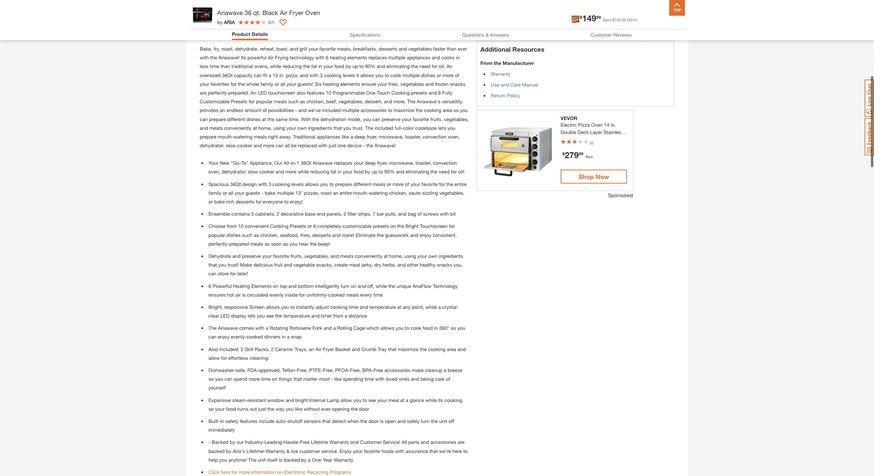 Task type: describe. For each thing, give the bounding box(es) containing it.
meats,
[[337, 45, 352, 51]]

the left off
[[431, 417, 438, 423]]

in left '360°'
[[434, 324, 438, 330]]

led inside bake, fry, roast, dehydrate, reheat, toast, and grill your favorite meats, breakfasts, desserts and vegetables faster than ever with the ariawave! its powerful air frying technology with 6 heating elements replaces multiple appliances and cooks in less time than traditional ovens, while reducing the fat in your food by up to 90% and eliminating the need for oil. an oversized 36qt capacity can fit a 13 in. pizza, and with 3 cooking levels it allows you to cook multiple dishes or more of your favorites for the whole family or all your guests! six heating elements ensure your fries, vegetables and frozen snacks are perfectly prepared. an led touchscreen also features 10 programmable one-touch cooking presets and 6 fully customizable presets for popular meals such as chicken, beef, vegetables, dessert, and more. the ariawave's versatility provides an endless amount of possibilities - and we've included multiple accessories to maximize the cooking area so you can prepare different dishes at the same time. with the dehydration mode, you can preserve your favorite fruits, vegetables, and meats conveniently at home, using your own ingredients that you trust. the included full-color cookbook lets you prepare mouth-watering meals right away. traditional appliances like a deep fryer, microwave, toaster, convection oven, dehydrator, slow cooker and more can all be replaced with just one device - the ariawave!
[[258, 89, 267, 95]]

you right mode,
[[363, 115, 371, 121]]

customer inside - backed by our industry-leading hassle-free lifetime warranty and customer service! all parts and accessories are backed by aria's lifetime-warranty & live customer service. enjoy your favorite foods with assurance that we're here to help you anytime! the unit itself is backed by a one-year warranty
[[360, 438, 382, 444]]

6 right technology
[[326, 54, 329, 60]]

you up when
[[353, 396, 361, 402]]

in. inside vevor electric pizza oven 14 in. double deck layer stainless steel outdoor pizza oven 1950 watt countertop pizza maker, silver
[[611, 121, 616, 127]]

every
[[360, 291, 372, 297]]

a left snap
[[287, 333, 290, 339]]

crumb
[[361, 345, 376, 351]]

you inside - backed by our industry-leading hassle-free lifetime warranty and customer service! all parts and accessories are backed by aria's lifetime-warranty & live customer service. enjoy your favorite foods with assurance that we're here to help you anytime! the unit itself is backed by a one-year warranty
[[219, 456, 227, 462]]

door inside built-in safety features include auto-shutoff sensors that detect when the door is open and safely turn the unit off immediately
[[369, 417, 379, 423]]

6 powerful heating elements on top and bottom intelligently turn on and off, while the unique ariaflow technology ensures hot air is circulated evenly inside for uniformly-cooked meals every time
[[209, 282, 458, 297]]

you down versatility
[[460, 107, 468, 112]]

taking
[[421, 375, 434, 381]]

1 horizontal spatial pizza
[[593, 136, 604, 142]]

food inside the expansive steam-resistant window and bright internal lamp allow you to see your meal at a glance while its cooking, so your food turns out just the way you like without ever opening the door
[[226, 405, 236, 411]]

time down bpa-
[[365, 375, 374, 381]]

own inside bake, fry, roast, dehydrate, reheat, toast, and grill your favorite meats, breakfasts, desserts and vegetables faster than ever with the ariawave! its powerful air frying technology with 6 heating elements replaces multiple appliances and cooks in less time than traditional ovens, while reducing the fat in your food by up to 90% and eliminating the need for oil. an oversized 36qt capacity can fit a 13 in. pizza, and with 3 cooking levels it allows you to cook multiple dishes or more of your favorites for the whole family or all your guests! six heating elements ensure your fries, vegetables and frozen snacks are perfectly prepared. an led touchscreen also features 10 programmable one-touch cooking presets and 6 fully customizable presets for popular meals such as chicken, beef, vegetables, dessert, and more. the ariawave's versatility provides an endless amount of possibilities - and we've included multiple accessories to maximize the cooking area so you can prepare different dishes at the same time. with the dehydration mode, you can preserve your favorite fruits, vegetables, and meats conveniently at home, using your own ingredients that you trust. the included full-color cookbook lets you prepare mouth-watering meals right away. traditional appliances like a deep fryer, microwave, toaster, convection oven, dehydrator, slow cooker and more can all be replaced with just one device - the ariawave!
[[298, 124, 307, 130]]

yourself
[[209, 384, 226, 390]]

top
[[280, 282, 287, 288]]

cooking up programmable in the top left of the page
[[324, 71, 341, 77]]

you up technology
[[454, 261, 462, 267]]

with up "six"
[[310, 71, 319, 77]]

0 vertical spatial customer
[[591, 32, 612, 38]]

you down inside
[[281, 303, 289, 309]]

you inside the spacious 36qt design with 3 cooking levels allows you to prepare different meals or more of your favorite for the entire family or all your guests - bake multiple 13" pizzas, roast an entire mouth-watering chicken, saute sizzling vegetables, or bake rich desserts for everyone to enjoy!
[[320, 180, 328, 186]]

rolling
[[337, 324, 352, 330]]

oven, inside bake, fry, roast, dehydrate, reheat, toast, and grill your favorite meats, breakfasts, desserts and vegetables faster than ever with the ariawave! its powerful air frying technology with 6 heating elements replaces multiple appliances and cooks in less time than traditional ovens, while reducing the fat in your food by up to 90% and eliminating the need for oil. an oversized 36qt capacity can fit a 13 in. pizza, and with 3 cooking levels it allows you to cook multiple dishes or more of your favorites for the whole family or all your guests! six heating elements ensure your fries, vegetables and frozen snacks are perfectly prepared. an led touchscreen also features 10 programmable one-touch cooking presets and 6 fully customizable presets for popular meals such as chicken, beef, vegetables, dessert, and more. the ariawave's versatility provides an endless amount of possibilities - and we've included multiple accessories to maximize the cooking area so you can prepare different dishes at the same time. with the dehydration mode, you can preserve your favorite fruits, vegetables, and meats conveniently at home, using your own ingredients that you trust. the included full-color cookbook lets you prepare mouth-watering meals right away. traditional appliances like a deep fryer, microwave, toaster, convection oven, dehydrator, slow cooker and more can all be replaced with just one device - the ariawave!
[[448, 133, 460, 139]]

you up store
[[218, 261, 226, 267]]

1 horizontal spatial than
[[447, 45, 457, 51]]

traditional
[[293, 133, 315, 139]]

replaces inside the your new "go-to" appliance; our all-in-1 36qt ariawave replaces your deep fryer, microwave, toaster, convection oven, dehydrator, slow cooker and more while reducing fat in your food by up to 90% and eliminating the need for oil!
[[334, 159, 353, 165]]

desserts inside the spacious 36qt design with 3 cooking levels allows you to prepare different meals or more of your favorite for the entire family or all your guests - bake multiple 13" pizzas, roast an entire mouth-watering chicken, saute sizzling vegetables, or bake rich desserts for everyone to enjoy!
[[236, 198, 254, 204]]

cookbook
[[415, 124, 437, 130]]

( for ( 57 )
[[268, 20, 269, 24]]

0 vertical spatial &
[[486, 32, 489, 38]]

2 right cabinets,
[[277, 210, 279, 216]]

breakfasts,
[[353, 45, 377, 51]]

the right trust.
[[365, 124, 373, 130]]

can down dessert,
[[372, 115, 380, 121]]

cooking down ariawave's
[[424, 107, 441, 112]]

you down any at the bottom
[[396, 324, 404, 330]]

or down '13'
[[275, 80, 279, 86]]

fryer, inside bake, fry, roast, dehydrate, reheat, toast, and grill your favorite meats, breakfasts, desserts and vegetables faster than ever with the ariawave! its powerful air frying technology with 6 heating elements replaces multiple appliances and cooks in less time than traditional ovens, while reducing the fat in your food by up to 90% and eliminating the need for oil. an oversized 36qt capacity can fit a 13 in. pizza, and with 3 cooking levels it allows you to cook multiple dishes or more of your favorites for the whole family or all your guests! six heating elements ensure your fries, vegetables and frozen snacks are perfectly prepared. an led touchscreen also features 10 programmable one-touch cooking presets and 6 fully customizable presets for popular meals such as chicken, beef, vegetables, dessert, and more. the ariawave's versatility provides an endless amount of possibilities - and we've included multiple accessories to maximize the cooking area so you can prepare different dishes at the same time. with the dehydration mode, you can preserve your favorite fruits, vegetables, and meats conveniently at home, using your own ingredients that you trust. the included full-color cookbook lets you prepare mouth-watering meals right away. traditional appliances like a deep fryer, microwave, toaster, convection oven, dehydrator, slow cooker and more can all be replaced with just one device - the ariawave!
[[367, 133, 378, 139]]

the right eliminate
[[377, 231, 384, 237]]

/box
[[585, 154, 593, 158]]

the down we've
[[312, 115, 319, 121]]

full-
[[395, 124, 403, 130]]

0 vertical spatial fryer
[[289, 9, 304, 16]]

internal
[[309, 396, 326, 402]]

the left same
[[268, 115, 274, 121]]

the inside bright, responsive screen allows you to instantly adjust cooking time and temperature at any point, while a crystal- clear led display lets you see the temperature and timer from a distance
[[275, 312, 282, 318]]

different inside the spacious 36qt design with 3 cooking levels allows you to prepare different meals or more of your favorite for the entire family or all your guests - bake multiple 13" pizzas, roast an entire mouth-watering chicken, saute sizzling vegetables, or bake rich desserts for everyone to enjoy!
[[353, 180, 371, 186]]

perfectly
[[208, 89, 227, 95]]

deep inside the your new "go-to" appliance; our all-in-1 36qt ariawave replaces your deep fryer, microwave, toaster, convection oven, dehydrator, slow cooker and more while reducing fat in your food by up to 90% and eliminating the need for oil!
[[365, 159, 376, 165]]

at down amount
[[253, 124, 257, 130]]

while inside bake, fry, roast, dehydrate, reheat, toast, and grill your favorite meats, breakfasts, desserts and vegetables faster than ever with the ariawave! its powerful air frying technology with 6 heating elements replaces multiple appliances and cooks in less time than traditional ovens, while reducing the fat in your food by up to 90% and eliminating the need for oil. an oversized 36qt capacity can fit a 13 in. pizza, and with 3 cooking levels it allows you to cook multiple dishes or more of your favorites for the whole family or all your guests! six heating elements ensure your fries, vegetables and frozen snacks are perfectly prepared. an led touchscreen also features 10 programmable one-touch cooking presets and 6 fully customizable presets for popular meals such as chicken, beef, vegetables, dessert, and more. the ariawave's versatility provides an endless amount of possibilities - and we've included multiple accessories to maximize the cooking area so you can prepare different dishes at the same time. with the dehydration mode, you can preserve your favorite fruits, vegetables, and meats conveniently at home, using your own ingredients that you trust. the included full-color cookbook lets you prepare mouth-watering meals right away. traditional appliances like a deep fryer, microwave, toaster, convection oven, dehydrator, slow cooker and more can all be replaced with just one device - the ariawave!
[[270, 63, 281, 69]]

like for pfoa-
[[334, 375, 342, 381]]

electronic
[[284, 468, 306, 474]]

questions & answers
[[462, 32, 509, 38]]

year
[[323, 456, 332, 462]]

of up versatility
[[455, 71, 459, 77]]

90% inside the your new "go-to" appliance; our all-in-1 36qt ariawave replaces your deep fryer, microwave, toaster, convection oven, dehydrator, slow cooker and more while reducing fat in your food by up to 90% and eliminating the need for oil!
[[384, 168, 395, 174]]

which
[[366, 324, 379, 330]]

product image image
[[191, 3, 214, 26]]

the down fry,
[[210, 54, 217, 60]]

maximize inside bake, fry, roast, dehydrate, reheat, toast, and grill your favorite meats, breakfasts, desserts and vegetables faster than ever with the ariawave! its powerful air frying technology with 6 heating elements replaces multiple appliances and cooks in less time than traditional ovens, while reducing the fat in your food by up to 90% and eliminating the need for oil. an oversized 36qt capacity can fit a 13 in. pizza, and with 3 cooking levels it allows you to cook multiple dishes or more of your favorites for the whole family or all your guests! six heating elements ensure your fries, vegetables and frozen snacks are perfectly prepared. an led touchscreen also features 10 programmable one-touch cooking presets and 6 fully customizable presets for popular meals such as chicken, beef, vegetables, dessert, and more. the ariawave's versatility provides an endless amount of possibilities - and we've included multiple accessories to maximize the cooking area so you can prepare different dishes at the same time. with the dehydration mode, you can preserve your favorite fruits, vegetables, and meats conveniently at home, using your own ingredients that you trust. the included full-color cookbook lets you prepare mouth-watering meals right away. traditional appliances like a deep fryer, microwave, toaster, convection oven, dehydrator, slow cooker and more can all be replaced with just one device - the ariawave!
[[394, 107, 414, 112]]

of right bag
[[418, 210, 422, 216]]

the inside - backed by our industry-leading hassle-free lifetime warranty and customer service! all parts and accessories are backed by aria's lifetime-warranty & live customer service. enjoy your favorite foods with assurance that we're here to help you anytime! the unit itself is backed by a one-year warranty
[[248, 456, 257, 462]]

vegetables, down programmable in the top left of the page
[[339, 98, 364, 104]]

at inside bright, responsive screen allows you to instantly adjust cooking time and temperature at any point, while a crystal- clear led display lets you see the temperature and timer from a distance
[[397, 303, 401, 309]]

ever inside the expansive steam-resistant window and bright internal lamp allow you to see your meal at a glance while its cooking, so your food turns out just the way you like without ever opening the door
[[321, 405, 331, 411]]

0 vertical spatial vegetables
[[408, 45, 432, 51]]

our
[[274, 159, 282, 165]]

the up when
[[351, 405, 358, 411]]

accessories inside - backed by our industry-leading hassle-free lifetime warranty and customer service! all parts and accessories are backed by aria's lifetime-warranty & live customer service. enjoy your favorite foods with assurance that we're here to help you anytime! the unit itself is backed by a one-year warranty
[[431, 438, 456, 444]]

that inside built-in safety features include auto-shutoff sensors that detect when the door is open and safely turn the unit off immediately
[[322, 417, 331, 423]]

trust.
[[353, 124, 364, 130]]

feedback link image
[[865, 118, 874, 156]]

more down oil. at the top right
[[443, 71, 454, 77]]

a right fit
[[269, 71, 271, 77]]

bag
[[408, 210, 416, 216]]

1 horizontal spatial product
[[232, 31, 250, 37]]

all-
[[284, 159, 291, 165]]

1 vertical spatial appliances
[[317, 133, 340, 139]]

window
[[267, 396, 284, 402]]

with
[[301, 115, 311, 121]]

just inside bake, fry, roast, dehydrate, reheat, toast, and grill your favorite meats, breakfasts, desserts and vegetables faster than ever with the ariawave! its powerful air frying technology with 6 heating elements replaces multiple appliances and cooks in less time than traditional ovens, while reducing the fat in your food by up to 90% and eliminating the need for oil. an oversized 36qt capacity can fit a 13 in. pizza, and with 3 cooking levels it allows you to cook multiple dishes or more of your favorites for the whole family or all your guests! six heating elements ensure your fries, vegetables and frozen snacks are perfectly prepared. an led touchscreen also features 10 programmable one-touch cooking presets and 6 fully customizable presets for popular meals such as chicken, beef, vegetables, dessert, and more. the ariawave's versatility provides an endless amount of possibilities - and we've included multiple accessories to maximize the cooking area so you can prepare different dishes at the same time. with the dehydration mode, you can preserve your favorite fruits, vegetables, and meats conveniently at home, using your own ingredients that you trust. the included full-color cookbook lets you prepare mouth-watering meals right away. traditional appliances like a deep fryer, microwave, toaster, convection oven, dehydrator, slow cooker and more can all be replaced with just one device - the ariawave!
[[329, 142, 337, 148]]

time down approved,
[[261, 375, 271, 381]]

1 vertical spatial vegetables
[[401, 80, 424, 86]]

on left off,
[[351, 282, 357, 288]]

customer
[[300, 447, 320, 453]]

0 vertical spatial all
[[281, 80, 285, 86]]

allows inside bake, fry, roast, dehydrate, reheat, toast, and grill your favorite meats, breakfasts, desserts and vegetables faster than ever with the ariawave! its powerful air frying technology with 6 heating elements replaces multiple appliances and cooks in less time than traditional ovens, while reducing the fat in your food by up to 90% and eliminating the need for oil. an oversized 36qt capacity can fit a 13 in. pizza, and with 3 cooking levels it allows you to cook multiple dishes or more of your favorites for the whole family or all your guests! six heating elements ensure your fries, vegetables and frozen snacks are perfectly prepared. an led touchscreen also features 10 programmable one-touch cooking presets and 6 fully customizable presets for popular meals such as chicken, beef, vegetables, dessert, and more. the ariawave's versatility provides an endless amount of possibilities - and we've included multiple accessories to maximize the cooking area so you can prepare different dishes at the same time. with the dehydration mode, you can preserve your favorite fruits, vegetables, and meats conveniently at home, using your own ingredients that you trust. the included full-color cookbook lets you prepare mouth-watering meals right away. traditional appliances like a deep fryer, microwave, toaster, convection oven, dehydrator, slow cooker and more can all be replaced with just one device - the ariawave!
[[360, 71, 374, 77]]

0 horizontal spatial an
[[251, 89, 256, 95]]

spacious 36qt design with 3 cooking levels allows you to prepare different meals or more of your favorite for the entire family or all your guests - bake multiple 13" pizzas, roast an entire mouth-watering chicken, saute sizzling vegetables, or bake rich desserts for everyone to enjoy!
[[209, 180, 467, 204]]

using inside bake, fry, roast, dehydrate, reheat, toast, and grill your favorite meats, breakfasts, desserts and vegetables faster than ever with the ariawave! its powerful air frying technology with 6 heating elements replaces multiple appliances and cooks in less time than traditional ovens, while reducing the fat in your food by up to 90% and eliminating the need for oil. an oversized 36qt capacity can fit a 13 in. pizza, and with 3 cooking levels it allows you to cook multiple dishes or more of your favorites for the whole family or all your guests! six heating elements ensure your fries, vegetables and frozen snacks are perfectly prepared. an led touchscreen also features 10 programmable one-touch cooking presets and 6 fully customizable presets for popular meals such as chicken, beef, vegetables, dessert, and more. the ariawave's versatility provides an endless amount of possibilities - and we've included multiple accessories to maximize the cooking area so you can prepare different dishes at the same time. with the dehydration mode, you can preserve your favorite fruits, vegetables, and meats conveniently at home, using your own ingredients that you trust. the included full-color cookbook lets you prepare mouth-watering meals right away. traditional appliances like a deep fryer, microwave, toaster, convection oven, dehydrator, slow cooker and more can all be replaced with just one device - the ariawave!
[[273, 124, 285, 130]]

bright
[[295, 396, 308, 402]]

so inside dishwasher-safe, fda-approved, teflon-free, ptfe-free, pfoa-free, bpa-free accessories make cleanup a breeze so you can spend more time on things that matter most - like spending time with loved ones and taking care of yourself
[[209, 375, 214, 381]]

all
[[402, 438, 407, 444]]

0 vertical spatial bake
[[265, 189, 276, 195]]

other
[[407, 261, 419, 267]]

whole
[[246, 80, 259, 86]]

matter
[[303, 375, 317, 381]]

2 left grill
[[241, 345, 243, 351]]

snap
[[291, 333, 302, 339]]

50
[[628, 17, 633, 22]]

oil.
[[439, 63, 445, 69]]

mouth- inside bake, fry, roast, dehydrate, reheat, toast, and grill your favorite meats, breakfasts, desserts and vegetables faster than ever with the ariawave! its powerful air frying technology with 6 heating elements replaces multiple appliances and cooks in less time than traditional ovens, while reducing the fat in your food by up to 90% and eliminating the need for oil. an oversized 36qt capacity can fit a 13 in. pizza, and with 3 cooking levels it allows you to cook multiple dishes or more of your favorites for the whole family or all your guests! six heating elements ensure your fries, vegetables and frozen snacks are perfectly prepared. an led touchscreen also features 10 programmable one-touch cooking presets and 6 fully customizable presets for popular meals such as chicken, beef, vegetables, dessert, and more. the ariawave's versatility provides an endless amount of possibilities - and we've included multiple accessories to maximize the cooking area so you can prepare different dishes at the same time. with the dehydration mode, you can preserve your favorite fruits, vegetables, and meats conveniently at home, using your own ingredients that you trust. the included full-color cookbook lets you prepare mouth-watering meals right away. traditional appliances like a deep fryer, microwave, toaster, convection oven, dehydrator, slow cooker and more can all be replaced with just one device - the ariawave!
[[218, 133, 234, 139]]

6 inside the 6 powerful heating elements on top and bottom intelligently turn on and off, while the unique ariaflow technology ensures hot air is circulated evenly inside for uniformly-cooked meals every time
[[209, 282, 211, 288]]

in up "six"
[[318, 63, 322, 69]]

- right device
[[363, 142, 365, 148]]

$ 279 99 /box
[[563, 149, 593, 159]]

warranty down leading
[[266, 447, 285, 453]]

- inside - backed by our industry-leading hassle-free lifetime warranty and customer service! all parts and accessories are backed by aria's lifetime-warranty & live customer service. enjoy your favorite foods with assurance that we're here to help you anytime! the unit itself is backed by a one-year warranty
[[209, 438, 210, 444]]

snacks inside bake, fry, roast, dehydrate, reheat, toast, and grill your favorite meats, breakfasts, desserts and vegetables faster than ever with the ariawave! its powerful air frying technology with 6 heating elements replaces multiple appliances and cooks in less time than traditional ovens, while reducing the fat in your food by up to 90% and eliminating the need for oil. an oversized 36qt capacity can fit a 13 in. pizza, and with 3 cooking levels it allows you to cook multiple dishes or more of your favorites for the whole family or all your guests! six heating elements ensure your fries, vegetables and frozen snacks are perfectly prepared. an led touchscreen also features 10 programmable one-touch cooking presets and 6 fully customizable presets for popular meals such as chicken, beef, vegetables, dessert, and more. the ariawave's versatility provides an endless amount of possibilities - and we've included multiple accessories to maximize the cooking area so you can prepare different dishes at the same time. with the dehydration mode, you can preserve your favorite fruits, vegetables, and meats conveniently at home, using your own ingredients that you trust. the included full-color cookbook lets you prepare mouth-watering meals right away. traditional appliances like a deep fryer, microwave, toaster, convection oven, dehydrator, slow cooker and more can all be replaced with just one device - the ariawave!
[[450, 80, 465, 86]]

conveniently inside dehydrate and preserve your favorite fruits, vegetables, and meats conveniently at home, using your own ingredients that you trust! make delicious fruit and vegetable snacks, create meat jerky, dry herbs, and other healthy snacks you can store for later!
[[355, 252, 382, 258]]

roast
[[321, 189, 332, 195]]

90% inside bake, fry, roast, dehydrate, reheat, toast, and grill your favorite meats, breakfasts, desserts and vegetables faster than ever with the ariawave! its powerful air frying technology with 6 heating elements replaces multiple appliances and cooks in less time than traditional ovens, while reducing the fat in your food by up to 90% and eliminating the need for oil. an oversized 36qt capacity can fit a 13 in. pizza, and with 3 cooking levels it allows you to cook multiple dishes or more of your favorites for the whole family or all your guests! six heating elements ensure your fries, vegetables and frozen snacks are perfectly prepared. an led touchscreen also features 10 programmable one-touch cooking presets and 6 fully customizable presets for popular meals such as chicken, beef, vegetables, dessert, and more. the ariawave's versatility provides an endless amount of possibilities - and we've included multiple accessories to maximize the cooking area so you can prepare different dishes at the same time. with the dehydration mode, you can preserve your favorite fruits, vegetables, and meats conveniently at home, using your own ingredients that you trust. the included full-color cookbook lets you prepare mouth-watering meals right away. traditional appliances like a deep fryer, microwave, toaster, convection oven, dehydrator, slow cooker and more can all be replaced with just one device - the ariawave!
[[365, 63, 375, 69]]

1 horizontal spatial included
[[375, 124, 393, 130]]

air inside bake, fry, roast, dehydrate, reheat, toast, and grill your favorite meats, breakfasts, desserts and vegetables faster than ever with the ariawave! its powerful air frying technology with 6 heating elements replaces multiple appliances and cooks in less time than traditional ovens, while reducing the fat in your food by up to 90% and eliminating the need for oil. an oversized 36qt capacity can fit a 13 in. pizza, and with 3 cooking levels it allows you to cook multiple dishes or more of your favorites for the whole family or all your guests! six heating elements ensure your fries, vegetables and frozen snacks are perfectly prepared. an led touchscreen also features 10 programmable one-touch cooking presets and 6 fully customizable presets for popular meals such as chicken, beef, vegetables, dessert, and more. the ariawave's versatility provides an endless amount of possibilities - and we've included multiple accessories to maximize the cooking area so you can prepare different dishes at the same time. with the dehydration mode, you can preserve your favorite fruits, vegetables, and meats conveniently at home, using your own ingredients that you trust. the included full-color cookbook lets you prepare mouth-watering meals right away. traditional appliances like a deep fryer, microwave, toaster, convection oven, dehydrator, slow cooker and more can all be replaced with just one device - the ariawave!
[[268, 54, 274, 60]]

as left soon
[[265, 240, 270, 246]]

- inside dishwasher-safe, fda-approved, teflon-free, ptfe-free, pfoa-free, bpa-free accessories make cleanup a breeze so you can spend more time on things that matter most - like spending time with loved ones and taking care of yourself
[[331, 375, 333, 381]]

& inside - backed by our industry-leading hassle-free lifetime warranty and customer service! all parts and accessories are backed by aria's lifetime-warranty & live customer service. enjoy your favorite foods with assurance that we're here to help you anytime! the unit itself is backed by a one-year warranty
[[287, 447, 290, 453]]

presets inside choose from 10 convenient cooking presets or 6 completely customizable presets on the bright touchscreen for popular dishes such as chicken, seafood, fries, desserts and more! eliminate the guesswork and enjoy consistent, perfectly-prepared meals as soon as you hear the beep!
[[373, 222, 389, 228]]

trust!
[[228, 261, 239, 267]]

2 horizontal spatial (
[[627, 17, 628, 22]]

warranty up the use
[[491, 70, 511, 76]]

1 horizontal spatial temperature
[[369, 303, 396, 309]]

reducing inside bake, fry, roast, dehydrate, reheat, toast, and grill your favorite meats, breakfasts, desserts and vegetables faster than ever with the ariawave! its powerful air frying technology with 6 heating elements replaces multiple appliances and cooks in less time than traditional ovens, while reducing the fat in your food by up to 90% and eliminating the need for oil. an oversized 36qt capacity can fit a 13 in. pizza, and with 3 cooking levels it allows you to cook multiple dishes or more of your favorites for the whole family or all your guests! six heating elements ensure your fries, vegetables and frozen snacks are perfectly prepared. an led touchscreen also features 10 programmable one-touch cooking presets and 6 fully customizable presets for popular meals such as chicken, beef, vegetables, dessert, and more. the ariawave's versatility provides an endless amount of possibilities - and we've included multiple accessories to maximize the cooking area so you can prepare different dishes at the same time. with the dehydration mode, you can preserve your favorite fruits, vegetables, and meats conveniently at home, using your own ingredients that you trust. the included full-color cookbook lets you prepare mouth-watering meals right away. traditional appliances like a deep fryer, microwave, toaster, convection oven, dehydrator, slow cooker and more can all be replaced with just one device - the ariawave!
[[283, 63, 302, 69]]

teflon-
[[282, 366, 297, 372]]

microwave, inside the your new "go-to" appliance; our all-in-1 36qt ariawave replaces your deep fryer, microwave, toaster, convection oven, dehydrator, slow cooker and more while reducing fat in your food by up to 90% and eliminating the need for oil!
[[389, 159, 414, 165]]

an inside bake, fry, roast, dehydrate, reheat, toast, and grill your favorite meats, breakfasts, desserts and vegetables faster than ever with the ariawave! its powerful air frying technology with 6 heating elements replaces multiple appliances and cooks in less time than traditional ovens, while reducing the fat in your food by up to 90% and eliminating the need for oil. an oversized 36qt capacity can fit a 13 in. pizza, and with 3 cooking levels it allows you to cook multiple dishes or more of your favorites for the whole family or all your guests! six heating elements ensure your fries, vegetables and frozen snacks are perfectly prepared. an led touchscreen also features 10 programmable one-touch cooking presets and 6 fully customizable presets for popular meals such as chicken, beef, vegetables, dessert, and more. the ariawave's versatility provides an endless amount of possibilities - and we've included multiple accessories to maximize the cooking area so you can prepare different dishes at the same time. with the dehydration mode, you can preserve your favorite fruits, vegetables, and meats conveniently at home, using your own ingredients that you trust. the included full-color cookbook lets you prepare mouth-watering meals right away. traditional appliances like a deep fryer, microwave, toaster, convection oven, dehydrator, slow cooker and more can all be replaced with just one device - the ariawave!
[[220, 107, 225, 112]]

fryer, inside the your new "go-to" appliance; our all-in-1 36qt ariawave replaces your deep fryer, microwave, toaster, convection oven, dehydrator, slow cooker and more while reducing fat in your food by up to 90% and eliminating the need for oil!
[[377, 159, 388, 165]]

0 horizontal spatial ariawave!
[[218, 54, 240, 60]]

pizzas,
[[304, 189, 319, 195]]

more.
[[393, 98, 406, 104]]

2 right racks,
[[271, 345, 274, 351]]

grill
[[245, 345, 253, 351]]

itself
[[267, 456, 278, 462]]

you inside dishwasher-safe, fda-approved, teflon-free, ptfe-free, pfoa-free, bpa-free accessories make cleanup a breeze so you can spend more time on things that matter most - like spending time with loved ones and taking care of yourself
[[215, 375, 223, 381]]

the inside the 6 powerful heating elements on top and bottom intelligently turn on and off, while the unique ariaflow technology ensures hot air is circulated evenly inside for uniformly-cooked meals every time
[[388, 282, 395, 288]]

cleanup
[[425, 366, 442, 372]]

warranty down enjoy
[[334, 456, 353, 462]]

from inside bright, responsive screen allows you to instantly adjust cooking time and temperature at any point, while a crystal- clear led display lets you see the temperature and timer from a distance
[[333, 312, 343, 318]]

intelligently
[[315, 282, 340, 288]]

favorite inside the spacious 36qt design with 3 cooking levels allows you to prepare different meals or more of your favorite for the entire family or all your guests - bake multiple 13" pizzas, roast an entire mouth-watering chicken, saute sizzling vegetables, or bake rich desserts for everyone to enjoy!
[[422, 180, 438, 186]]

0 vertical spatial pizza
[[578, 121, 590, 127]]

1 horizontal spatial dishes
[[246, 115, 261, 121]]

our
[[236, 438, 244, 444]]

warranty up enjoy
[[330, 438, 349, 444]]

ovens,
[[254, 63, 269, 69]]

in down rotating at bottom
[[282, 333, 286, 339]]

or up pulls,
[[387, 180, 391, 186]]

the ariawave comes with a rotating rotisserie fork and a rolling cage which allows you to cook food in 360° so you can enjoy evenly-cooked dinners in a snap
[[209, 324, 465, 339]]

evenly-
[[231, 333, 247, 339]]

2 free, from the left
[[323, 366, 334, 372]]

layer
[[590, 128, 602, 134]]

are inside bake, fry, roast, dehydrate, reheat, toast, and grill your favorite meats, breakfasts, desserts and vegetables faster than ever with the ariawave! its powerful air frying technology with 6 heating elements replaces multiple appliances and cooks in less time than traditional ovens, while reducing the fat in your food by up to 90% and eliminating the need for oil. an oversized 36qt capacity can fit a 13 in. pizza, and with 3 cooking levels it allows you to cook multiple dishes or more of your favorites for the whole family or all your guests! six heating elements ensure your fries, vegetables and frozen snacks are perfectly prepared. an led touchscreen also features 10 programmable one-touch cooking presets and 6 fully customizable presets for popular meals such as chicken, beef, vegetables, dessert, and more. the ariawave's versatility provides an endless amount of possibilities - and we've included multiple accessories to maximize the cooking area so you can prepare different dishes at the same time. with the dehydration mode, you can preserve your favorite fruits, vegetables, and meats conveniently at home, using your own ingredients that you trust. the included full-color cookbook lets you prepare mouth-watering meals right away. traditional appliances like a deep fryer, microwave, toaster, convection oven, dehydrator, slow cooker and more can all be replaced with just one device - the ariawave!
[[200, 89, 207, 95]]

0 horizontal spatial details
[[215, 5, 236, 12]]

0 horizontal spatial temperature
[[283, 312, 310, 318]]

completely
[[317, 222, 341, 228]]

include
[[259, 417, 275, 423]]

that inside bake, fry, roast, dehydrate, reheat, toast, and grill your favorite meats, breakfasts, desserts and vegetables faster than ever with the ariawave! its powerful air frying technology with 6 heating elements replaces multiple appliances and cooks in less time than traditional ovens, while reducing the fat in your food by up to 90% and eliminating the need for oil. an oversized 36qt capacity can fit a 13 in. pizza, and with 3 cooking levels it allows you to cook multiple dishes or more of your favorites for the whole family or all your guests! six heating elements ensure your fries, vegetables and frozen snacks are perfectly prepared. an led touchscreen also features 10 programmable one-touch cooking presets and 6 fully customizable presets for popular meals such as chicken, beef, vegetables, dessert, and more. the ariawave's versatility provides an endless amount of possibilities - and we've included multiple accessories to maximize the cooking area so you can prepare different dishes at the same time. with the dehydration mode, you can preserve your favorite fruits, vegetables, and meats conveniently at home, using your own ingredients that you trust. the included full-color cookbook lets you prepare mouth-watering meals right away. traditional appliances like a deep fryer, microwave, toaster, convection oven, dehydrator, slow cooker and more can all be replaced with just one device - the ariawave!
[[334, 124, 342, 130]]

3 inside bake, fry, roast, dehydrate, reheat, toast, and grill your favorite meats, breakfasts, desserts and vegetables faster than ever with the ariawave! its powerful air frying technology with 6 heating elements replaces multiple appliances and cooks in less time than traditional ovens, while reducing the fat in your food by up to 90% and eliminating the need for oil. an oversized 36qt capacity can fit a 13 in. pizza, and with 3 cooking levels it allows you to cook multiple dishes or more of your favorites for the whole family or all your guests! six heating elements ensure your fries, vegetables and frozen snacks are perfectly prepared. an led touchscreen also features 10 programmable one-touch cooking presets and 6 fully customizable presets for popular meals such as chicken, beef, vegetables, dessert, and more. the ariawave's versatility provides an endless amount of possibilities - and we've included multiple accessories to maximize the cooking area so you can prepare different dishes at the same time. with the dehydration mode, you can preserve your favorite fruits, vegetables, and meats conveniently at home, using your own ingredients that you trust. the included full-color cookbook lets you prepare mouth-watering meals right away. traditional appliances like a deep fryer, microwave, toaster, convection oven, dehydrator, slow cooker and more can all be replaced with just one device - the ariawave!
[[320, 71, 323, 77]]

maker,
[[561, 150, 575, 156]]

enjoy inside the ariawave comes with a rotating rotisserie fork and a rolling cage which allows you to cook food in 360° so you can enjoy evenly-cooked dinners in a snap
[[218, 333, 230, 339]]

basket
[[335, 345, 351, 351]]

0 vertical spatial ariawave
[[217, 9, 243, 16]]

0 vertical spatial an
[[447, 63, 453, 69]]

can down provides
[[200, 115, 208, 121]]

the left way
[[267, 405, 274, 411]]

2 horizontal spatial $
[[612, 17, 615, 22]]

as down convenient on the left top
[[254, 231, 259, 237]]

2 down "layer"
[[591, 140, 593, 144]]

with up less
[[200, 54, 209, 60]]

the right when
[[360, 417, 367, 423]]

fork
[[312, 324, 322, 330]]

the left oil. at the top right
[[411, 63, 418, 69]]

the right from
[[494, 59, 501, 65]]

1 vertical spatial than
[[221, 63, 230, 69]]

fruit
[[274, 261, 283, 267]]

1 vertical spatial product details
[[232, 31, 268, 37]]

assurance
[[406, 447, 428, 453]]

bright,
[[209, 303, 223, 309]]

chicken, inside the spacious 36qt design with 3 cooking levels allows you to prepare different meals or more of your favorite for the entire family or all your guests - bake multiple 13" pizzas, roast an entire mouth-watering chicken, saute sizzling vegetables, or bake rich desserts for everyone to enjoy!
[[389, 189, 407, 195]]

with right technology
[[315, 54, 324, 60]]

0 horizontal spatial bake
[[214, 198, 225, 204]]

1 vertical spatial ariawave!
[[375, 142, 396, 148]]

1 vertical spatial all
[[285, 142, 290, 148]]

1 horizontal spatial details
[[252, 31, 268, 37]]

- up time.
[[295, 107, 297, 112]]

panels,
[[327, 210, 342, 216]]

5
[[251, 210, 254, 216]]

we're
[[439, 447, 451, 453]]

trays,
[[295, 345, 308, 351]]

a left crystal-
[[438, 303, 441, 309]]

vevor
[[561, 114, 577, 120]]

a up device
[[350, 133, 353, 139]]

guests
[[246, 189, 260, 195]]

1 vertical spatial entire
[[340, 189, 352, 195]]

1 horizontal spatial air
[[280, 9, 288, 16]]

with right replaced
[[318, 142, 327, 148]]

at inside dehydrate and preserve your favorite fruits, vegetables, and meats conveniently at home, using your own ingredients that you trust! make delicious fruit and vegetable snacks, create meat jerky, dry herbs, and other healthy snacks you can store for later!
[[384, 252, 388, 258]]

off,
[[367, 282, 374, 288]]

one- inside - backed by our industry-leading hassle-free lifetime warranty and customer service! all parts and accessories are backed by aria's lifetime-warranty & live customer service. enjoy your favorite foods with assurance that we're here to help you anytime! the unit itself is backed by a one-year warranty
[[312, 456, 323, 462]]

.
[[621, 17, 622, 22]]

vegetables, down versatility
[[444, 115, 469, 121]]

way
[[276, 405, 284, 411]]

aria's
[[233, 447, 245, 453]]

perfectly-
[[209, 240, 229, 246]]

the down ariawave's
[[416, 107, 423, 112]]

meals up possibilities
[[274, 98, 287, 104]]

1 horizontal spatial appliances
[[407, 54, 431, 60]]

you right way
[[286, 405, 294, 411]]

toaster, inside bake, fry, roast, dehydrate, reheat, toast, and grill your favorite meats, breakfasts, desserts and vegetables faster than ever with the ariawave! its powerful air frying technology with 6 heating elements replaces multiple appliances and cooks in less time than traditional ovens, while reducing the fat in your food by up to 90% and eliminating the need for oil. an oversized 36qt capacity can fit a 13 in. pizza, and with 3 cooking levels it allows you to cook multiple dishes or more of your favorites for the whole family or all your guests! six heating elements ensure your fries, vegetables and frozen snacks are perfectly prepared. an led touchscreen also features 10 programmable one-touch cooking presets and 6 fully customizable presets for popular meals such as chicken, beef, vegetables, dessert, and more. the ariawave's versatility provides an endless amount of possibilities - and we've included multiple accessories to maximize the cooking area so you can prepare different dishes at the same time. with the dehydration mode, you can preserve your favorite fruits, vegetables, and meats conveniently at home, using your own ingredients that you trust. the included full-color cookbook lets you prepare mouth-watering meals right away. traditional appliances like a deep fryer, microwave, toaster, convection oven, dehydrator, slow cooker and more can all be replaced with just one device - the ariawave!
[[405, 133, 421, 139]]

allow inside also included: 2 grill racks, 2 ceramic trays, an air fryer basket and crumb tray that maximize the cooking area and allow for effortless cleaning.
[[209, 354, 220, 360]]

oven, inside the your new "go-to" appliance; our all-in-1 36qt ariawave replaces your deep fryer, microwave, toaster, convection oven, dehydrator, slow cooker and more while reducing fat in your food by up to 90% and eliminating the need for oil!
[[209, 168, 220, 174]]

and inside the ariawave comes with a rotating rotisserie fork and a rolling cage which allows you to cook food in 360° so you can enjoy evenly-cooked dinners in a snap
[[324, 324, 332, 330]]

outdoor
[[573, 136, 591, 142]]

with inside the ariawave comes with a rotating rotisserie fork and a rolling cage which allows you to cook food in 360° so you can enjoy evenly-cooked dinners in a snap
[[255, 324, 264, 330]]

0 vertical spatial product details
[[189, 5, 236, 12]]

different inside bake, fry, roast, dehydrate, reheat, toast, and grill your favorite meats, breakfasts, desserts and vegetables faster than ever with the ariawave! its powerful air frying technology with 6 heating elements replaces multiple appliances and cooks in less time than traditional ovens, while reducing the fat in your food by up to 90% and eliminating the need for oil. an oversized 36qt capacity can fit a 13 in. pizza, and with 3 cooking levels it allows you to cook multiple dishes or more of your favorites for the whole family or all your guests! six heating elements ensure your fries, vegetables and frozen snacks are perfectly prepared. an led touchscreen also features 10 programmable one-touch cooking presets and 6 fully customizable presets for popular meals such as chicken, beef, vegetables, dessert, and more. the ariawave's versatility provides an endless amount of possibilities - and we've included multiple accessories to maximize the cooking area so you can prepare different dishes at the same time. with the dehydration mode, you can preserve your favorite fruits, vegetables, and meats conveniently at home, using your own ingredients that you trust. the included full-color cookbook lets you prepare mouth-watering meals right away. traditional appliances like a deep fryer, microwave, toaster, convection oven, dehydrator, slow cooker and more can all be replaced with just one device - the ariawave!
[[227, 115, 245, 121]]

$ for 149
[[580, 15, 582, 20]]

at left same
[[262, 115, 266, 121]]

off
[[449, 417, 454, 423]]

2 horizontal spatial dishes
[[421, 71, 435, 77]]

and inside built-in safety features include auto-shutoff sensors that detect when the door is open and safely turn the unit off immediately
[[397, 417, 406, 423]]

you up the ensure
[[376, 71, 384, 77]]

a left rolling
[[333, 324, 336, 330]]

popular inside bake, fry, roast, dehydrate, reheat, toast, and grill your favorite meats, breakfasts, desserts and vegetables faster than ever with the ariawave! its powerful air frying technology with 6 heating elements replaces multiple appliances and cooks in less time than traditional ovens, while reducing the fat in your food by up to 90% and eliminating the need for oil. an oversized 36qt capacity can fit a 13 in. pizza, and with 3 cooking levels it allows you to cook multiple dishes or more of your favorites for the whole family or all your guests! six heating elements ensure your fries, vegetables and frozen snacks are perfectly prepared. an led touchscreen also features 10 programmable one-touch cooking presets and 6 fully customizable presets for popular meals such as chicken, beef, vegetables, dessert, and more. the ariawave's versatility provides an endless amount of possibilities - and we've included multiple accessories to maximize the cooking area so you can prepare different dishes at the same time. with the dehydration mode, you can preserve your favorite fruits, vegetables, and meats conveniently at home, using your own ingredients that you trust. the included full-color cookbook lets you prepare mouth-watering meals right away. traditional appliances like a deep fryer, microwave, toaster, convection oven, dehydrator, slow cooker and more can all be replaced with just one device - the ariawave!
[[256, 98, 273, 104]]

you right '360°'
[[457, 324, 465, 330]]

1 vertical spatial backed
[[284, 456, 300, 462]]

here inside - backed by our industry-leading hassle-free lifetime warranty and customer service! all parts and accessories are backed by aria's lifetime-warranty & live customer service. enjoy your favorite foods with assurance that we're here to help you anytime! the unit itself is backed by a one-year warranty
[[453, 447, 462, 453]]

99 for 279
[[579, 150, 584, 156]]

such inside bake, fry, roast, dehydrate, reheat, toast, and grill your favorite meats, breakfasts, desserts and vegetables faster than ever with the ariawave! its powerful air frying technology with 6 heating elements replaces multiple appliances and cooks in less time than traditional ovens, while reducing the fat in your food by up to 90% and eliminating the need for oil. an oversized 36qt capacity can fit a 13 in. pizza, and with 3 cooking levels it allows you to cook multiple dishes or more of your favorites for the whole family or all your guests! six heating elements ensure your fries, vegetables and frozen snacks are perfectly prepared. an led touchscreen also features 10 programmable one-touch cooking presets and 6 fully customizable presets for popular meals such as chicken, beef, vegetables, dessert, and more. the ariawave's versatility provides an endless amount of possibilities - and we've included multiple accessories to maximize the cooking area so you can prepare different dishes at the same time. with the dehydration mode, you can preserve your favorite fruits, vegetables, and meats conveniently at home, using your own ingredients that you trust. the included full-color cookbook lets you prepare mouth-watering meals right away. traditional appliances like a deep fryer, microwave, toaster, convection oven, dehydrator, slow cooker and more can all be replaced with just one device - the ariawave!
[[288, 98, 299, 104]]

are inside - backed by our industry-leading hassle-free lifetime warranty and customer service! all parts and accessories are backed by aria's lifetime-warranty & live customer service. enjoy your favorite foods with assurance that we're here to help you anytime! the unit itself is backed by a one-year warranty
[[458, 438, 465, 444]]

can left fit
[[254, 71, 262, 77]]

preserve inside bake, fry, roast, dehydrate, reheat, toast, and grill your favorite meats, breakfasts, desserts and vegetables faster than ever with the ariawave! its powerful air frying technology with 6 heating elements replaces multiple appliances and cooks in less time than traditional ovens, while reducing the fat in your food by up to 90% and eliminating the need for oil. an oversized 36qt capacity can fit a 13 in. pizza, and with 3 cooking levels it allows you to cook multiple dishes or more of your favorites for the whole family or all your guests! six heating elements ensure your fries, vegetables and frozen snacks are perfectly prepared. an led touchscreen also features 10 programmable one-touch cooking presets and 6 fully customizable presets for popular meals such as chicken, beef, vegetables, dessert, and more. the ariawave's versatility provides an endless amount of possibilities - and we've included multiple accessories to maximize the cooking area so you can prepare different dishes at the same time. with the dehydration mode, you can preserve your favorite fruits, vegetables, and meats conveniently at home, using your own ingredients that you trust. the included full-color cookbook lets you prepare mouth-watering meals right away. traditional appliances like a deep fryer, microwave, toaster, convection oven, dehydrator, slow cooker and more can all be replaced with just one device - the ariawave!
[[382, 115, 401, 121]]

( 2 )
[[590, 140, 594, 144]]

cooking inside choose from 10 convenient cooking presets or 6 completely customizable presets on the bright touchscreen for popular dishes such as chicken, seafood, fries, desserts and more! eliminate the guesswork and enjoy consistent, perfectly-prepared meals as soon as you hear the beep!
[[270, 222, 288, 228]]

to inside - backed by our industry-leading hassle-free lifetime warranty and customer service! all parts and accessories are backed by aria's lifetime-warranty & live customer service. enjoy your favorite foods with assurance that we're here to help you anytime! the unit itself is backed by a one-year warranty
[[463, 447, 468, 453]]

air inside also included: 2 grill racks, 2 ceramic trays, an air fryer basket and crumb tray that maximize the cooking area and allow for effortless cleaning.
[[316, 345, 322, 351]]

a left distance
[[345, 312, 347, 318]]

display
[[231, 312, 246, 318]]

1 vertical spatial heating
[[323, 80, 339, 86]]

crystal-
[[442, 303, 459, 309]]

roast,
[[222, 45, 234, 51]]

resources
[[512, 45, 544, 52]]

0 horizontal spatial product
[[189, 5, 213, 12]]

of right amount
[[263, 107, 267, 112]]

0 vertical spatial elements
[[347, 54, 367, 60]]

favorite left the meats,
[[320, 45, 336, 51]]

the up guesswork
[[397, 222, 404, 228]]

for inside also included: 2 grill racks, 2 ceramic trays, an air fryer basket and crumb tray that maximize the cooking area and allow for effortless cleaning.
[[221, 354, 227, 360]]

live chat image
[[865, 80, 874, 117]]

an inside also included: 2 grill racks, 2 ceramic trays, an air fryer basket and crumb tray that maximize the cooking area and allow for effortless cleaning.
[[309, 345, 314, 351]]

0 vertical spatial backed
[[209, 447, 225, 453]]

0 vertical spatial heating
[[330, 54, 346, 60]]

home, inside dehydrate and preserve your favorite fruits, vegetables, and meats conveniently at home, using your own ingredients that you trust! make delicious fruit and vegetable snacks, create meat jerky, dry herbs, and other healthy snacks you can store for later!
[[389, 252, 403, 258]]

jerky,
[[362, 261, 373, 267]]

the down technology
[[303, 63, 310, 69]]

clear
[[209, 312, 219, 318]]

soon
[[271, 240, 282, 246]]

like for allow
[[295, 405, 302, 411]]

- backed by our industry-leading hassle-free lifetime warranty and customer service! all parts and accessories are backed by aria's lifetime-warranty & live customer service. enjoy your favorite foods with assurance that we're here to help you anytime! the unit itself is backed by a one-year warranty
[[209, 438, 468, 462]]

2 horizontal spatial oven
[[606, 136, 617, 142]]

herbs,
[[383, 261, 396, 267]]

ariawave inside the ariawave comes with a rotating rotisserie fork and a rolling cage which allows you to cook food in 360° so you can enjoy evenly-cooked dinners in a snap
[[218, 324, 238, 330]]

and inside dishwasher-safe, fda-approved, teflon-free, ptfe-free, pfoa-free, bpa-free accessories make cleanup a breeze so you can spend more time on things that matter most - like spending time with loved ones and taking care of yourself
[[411, 375, 419, 381]]

technology
[[433, 282, 458, 288]]

57
[[269, 20, 273, 24]]

ingredients inside dehydrate and preserve your favorite fruits, vegetables, and meats conveniently at home, using your own ingredients that you trust! make delicious fruit and vegetable snacks, create meat jerky, dry herbs, and other healthy snacks you can store for later!
[[439, 252, 463, 258]]

silver
[[577, 150, 589, 156]]

cooked inside the 6 powerful heating elements on top and bottom intelligently turn on and off, while the unique ariaflow technology ensures hot air is circulated evenly inside for uniformly-cooked meals every time
[[328, 291, 345, 297]]

from the manufacturer
[[481, 59, 534, 65]]

favorite up cookbook
[[413, 115, 429, 121]]

as right soon
[[283, 240, 288, 246]]

to inside bright, responsive screen allows you to instantly adjust cooking time and temperature at any point, while a crystal- clear led display lets you see the temperature and timer from a distance
[[290, 303, 295, 309]]

bright, responsive screen allows you to instantly adjust cooking time and temperature at any point, while a crystal- clear led display lets you see the temperature and timer from a distance
[[209, 303, 459, 318]]

electric pizza oven 14 in. double deck layer stainless steel outdoor pizza oven 1950 watt countertop pizza maker, silver image
[[484, 115, 552, 183]]

shop
[[579, 172, 594, 180]]

the right device
[[366, 142, 373, 148]]

or up frozen
[[437, 71, 441, 77]]

more inside the your new "go-to" appliance; our all-in-1 36qt ariawave replaces your deep fryer, microwave, toaster, convection oven, dehydrator, slow cooker and more while reducing fat in your food by up to 90% and eliminating the need for oil!
[[285, 168, 296, 174]]

strips,
[[358, 210, 371, 216]]

1 vertical spatial elements
[[340, 80, 360, 86]]

a up dinners
[[266, 324, 268, 330]]

using inside dehydrate and preserve your favorite fruits, vegetables, and meats conveniently at home, using your own ingredients that you trust! make delicious fruit and vegetable snacks, create meat jerky, dry herbs, and other healthy snacks you can store for later!
[[404, 252, 416, 258]]

for inside the 6 powerful heating elements on top and bottom intelligently turn on and off, while the unique ariaflow technology ensures hot air is circulated evenly inside for uniformly-cooked meals every time
[[299, 291, 305, 297]]

you right cookbook
[[448, 124, 455, 130]]

of inside dishwasher-safe, fda-approved, teflon-free, ptfe-free, pfoa-free, bpa-free accessories make cleanup a breeze so you can spend more time on things that matter most - like spending time with loved ones and taking care of yourself
[[446, 375, 450, 381]]

or up rich at the top of the page
[[223, 189, 227, 195]]

you left trust.
[[343, 124, 351, 130]]

can down away.
[[276, 142, 284, 148]]

your inside - backed by our industry-leading hassle-free lifetime warranty and customer service! all parts and accessories are backed by aria's lifetime-warranty & live customer service. enjoy your favorite foods with assurance that we're here to help you anytime! the unit itself is backed by a one-year warranty
[[353, 447, 363, 453]]

the right hear
[[310, 240, 317, 246]]

it
[[356, 71, 359, 77]]

0 horizontal spatial here
[[221, 468, 230, 474]]

6 left fully
[[438, 89, 441, 95]]



Task type: locate. For each thing, give the bounding box(es) containing it.
dishwasher-safe, fda-approved, teflon-free, ptfe-free, pfoa-free, bpa-free accessories make cleanup a breeze so you can spend more time on things that matter most - like spending time with loved ones and taking care of yourself
[[209, 366, 462, 390]]

live
[[291, 447, 298, 453]]

the right more.
[[407, 98, 415, 104]]

area up breeze
[[447, 345, 456, 351]]

0 horizontal spatial entire
[[340, 189, 352, 195]]

desserts inside bake, fry, roast, dehydrate, reheat, toast, and grill your favorite meats, breakfasts, desserts and vegetables faster than ever with the ariawave! its powerful air frying technology with 6 heating elements replaces multiple appliances and cooks in less time than traditional ovens, while reducing the fat in your food by up to 90% and eliminating the need for oil. an oversized 36qt capacity can fit a 13 in. pizza, and with 3 cooking levels it allows you to cook multiple dishes or more of your favorites for the whole family or all your guests! six heating elements ensure your fries, vegetables and frozen snacks are perfectly prepared. an led touchscreen also features 10 programmable one-touch cooking presets and 6 fully customizable presets for popular meals such as chicken, beef, vegetables, dessert, and more. the ariawave's versatility provides an endless amount of possibilities - and we've included multiple accessories to maximize the cooking area so you can prepare different dishes at the same time. with the dehydration mode, you can preserve your favorite fruits, vegetables, and meats conveniently at home, using your own ingredients that you trust. the included full-color cookbook lets you prepare mouth-watering meals right away. traditional appliances like a deep fryer, microwave, toaster, convection oven, dehydrator, slow cooker and more can all be replaced with just one device - the ariawave!
[[379, 45, 397, 51]]

area inside also included: 2 grill racks, 2 ceramic trays, an air fryer basket and crumb tray that maximize the cooking area and allow for effortless cleaning.
[[447, 345, 456, 351]]

so inside the expansive steam-resistant window and bright internal lamp allow you to see your meal at a glance while its cooking, so your food turns out just the way you like without ever opening the door
[[209, 405, 214, 411]]

watt
[[573, 143, 583, 149]]

0 horizontal spatial from
[[227, 222, 237, 228]]

spend
[[234, 375, 247, 381]]

you down screen
[[257, 312, 265, 318]]

0 vertical spatial reducing
[[283, 63, 302, 69]]

watering inside bake, fry, roast, dehydrate, reheat, toast, and grill your favorite meats, breakfasts, desserts and vegetables faster than ever with the ariawave! its powerful air frying technology with 6 heating elements replaces multiple appliances and cooks in less time than traditional ovens, while reducing the fat in your food by up to 90% and eliminating the need for oil. an oversized 36qt capacity can fit a 13 in. pizza, and with 3 cooking levels it allows you to cook multiple dishes or more of your favorites for the whole family or all your guests! six heating elements ensure your fries, vegetables and frozen snacks are perfectly prepared. an led touchscreen also features 10 programmable one-touch cooking presets and 6 fully customizable presets for popular meals such as chicken, beef, vegetables, dessert, and more. the ariawave's versatility provides an endless amount of possibilities - and we've included multiple accessories to maximize the cooking area so you can prepare different dishes at the same time. with the dehydration mode, you can preserve your favorite fruits, vegetables, and meats conveniently at home, using your own ingredients that you trust. the included full-color cookbook lets you prepare mouth-watering meals right away. traditional appliances like a deep fryer, microwave, toaster, convection oven, dehydrator, slow cooker and more can all be replaced with just one device - the ariawave!
[[234, 133, 252, 139]]

enjoy!
[[290, 198, 303, 204]]

0 vertical spatial just
[[329, 142, 337, 148]]

allow inside the expansive steam-resistant window and bright internal lamp allow you to see your meal at a glance while its cooking, so your food turns out just the way you like without ever opening the door
[[341, 396, 352, 402]]

appliances
[[407, 54, 431, 60], [317, 133, 340, 139]]

meals inside the 6 powerful heating elements on top and bottom intelligently turn on and off, while the unique ariaflow technology ensures hot air is circulated evenly inside for uniformly-cooked meals every time
[[346, 291, 359, 297]]

door right opening
[[359, 405, 369, 411]]

that left detect
[[322, 417, 331, 423]]

1 horizontal spatial family
[[261, 80, 273, 86]]

more down "anytime!"
[[239, 468, 250, 474]]

or inside choose from 10 convenient cooking presets or 6 completely customizable presets on the bright touchscreen for popular dishes such as chicken, seafood, fries, desserts and more! eliminate the guesswork and enjoy consistent, perfectly-prepared meals as soon as you hear the beep!
[[308, 222, 312, 228]]

store
[[218, 270, 229, 276]]

convection inside the your new "go-to" appliance; our all-in-1 36qt ariawave replaces your deep fryer, microwave, toaster, convection oven, dehydrator, slow cooker and more while reducing fat in your food by up to 90% and eliminating the need for oil!
[[433, 159, 457, 165]]

the down capacity
[[238, 80, 245, 86]]

accessories inside dishwasher-safe, fda-approved, teflon-free, ptfe-free, pfoa-free, bpa-free accessories make cleanup a breeze so you can spend more time on things that matter most - like spending time with loved ones and taking care of yourself
[[385, 366, 411, 372]]

1 horizontal spatial conveniently
[[355, 252, 382, 258]]

fully
[[442, 89, 453, 95]]

all left be
[[285, 142, 290, 148]]

eliminating up touch at left
[[386, 63, 410, 69]]

lets
[[438, 124, 446, 130], [248, 312, 256, 318]]

1 vertical spatial family
[[209, 189, 221, 195]]

1 vertical spatial lets
[[248, 312, 256, 318]]

effortless
[[228, 354, 248, 360]]

fit
[[263, 71, 267, 77]]

vegetables up more.
[[401, 80, 424, 86]]

0 horizontal spatial lets
[[248, 312, 256, 318]]

toaster, inside the your new "go-to" appliance; our all-in-1 36qt ariawave replaces your deep fryer, microwave, toaster, convection oven, dehydrator, slow cooker and more while reducing fat in your food by up to 90% and eliminating the need for oil!
[[416, 159, 432, 165]]

in inside the your new "go-to" appliance; our all-in-1 36qt ariawave replaces your deep fryer, microwave, toaster, convection oven, dehydrator, slow cooker and more while reducing fat in your food by up to 90% and eliminating the need for oil!
[[338, 168, 341, 174]]

with inside dishwasher-safe, fda-approved, teflon-free, ptfe-free, pfoa-free, bpa-free accessories make cleanup a breeze so you can spend more time on things that matter most - like spending time with loved ones and taking care of yourself
[[375, 375, 384, 381]]

display image
[[280, 19, 287, 26]]

meals inside the spacious 36qt design with 3 cooking levels allows you to prepare different meals or more of your favorite for the entire family or all your guests - bake multiple 13" pizzas, roast an entire mouth-watering chicken, saute sizzling vegetables, or bake rich desserts for everyone to enjoy!
[[373, 180, 385, 186]]

0 vertical spatial oven,
[[448, 133, 460, 139]]

1 horizontal spatial ariawave!
[[375, 142, 396, 148]]

so down versatility
[[453, 107, 459, 112]]

2 vertical spatial air
[[316, 345, 322, 351]]

0 horizontal spatial conveniently
[[224, 124, 252, 130]]

99 down watt
[[579, 150, 584, 156]]

) for ( 57 )
[[273, 20, 274, 24]]

so down expansive
[[209, 405, 214, 411]]

frozen
[[435, 80, 449, 86]]

can up also
[[209, 333, 217, 339]]

the up sizzling
[[431, 168, 438, 174]]

(
[[627, 17, 628, 22], [268, 20, 269, 24], [590, 140, 591, 144]]

( right 00
[[627, 17, 628, 22]]

dishes up frozen
[[421, 71, 435, 77]]

2
[[591, 140, 593, 144], [277, 210, 279, 216], [344, 210, 346, 216], [241, 345, 243, 351], [271, 345, 274, 351]]

1 vertical spatial replaces
[[334, 159, 353, 165]]

while left its
[[426, 396, 437, 402]]

2 vertical spatial is
[[279, 456, 282, 462]]

any
[[403, 303, 411, 309]]

amount
[[245, 107, 261, 112]]

0 horizontal spatial air
[[268, 54, 274, 60]]

1 horizontal spatial 90%
[[384, 168, 395, 174]]

99 for 149
[[596, 15, 601, 20]]

snacks inside dehydrate and preserve your favorite fruits, vegetables, and meats conveniently at home, using your own ingredients that you trust! make delicious fruit and vegetable snacks, create meat jerky, dry herbs, and other healthy snacks you can store for later!
[[437, 261, 452, 267]]

0 vertical spatial included
[[322, 107, 341, 112]]

make
[[240, 261, 252, 267]]

see inside bright, responsive screen allows you to instantly adjust cooking time and temperature at any point, while a crystal- clear led display lets you see the temperature and timer from a distance
[[266, 312, 274, 318]]

bpa-
[[362, 366, 374, 372]]

warranty link
[[491, 70, 511, 76]]

fruits, up cookbook
[[430, 115, 443, 121]]

1 vertical spatial cooker
[[259, 168, 274, 174]]

desserts inside choose from 10 convenient cooking presets or 6 completely customizable presets on the bright touchscreen for popular dishes such as chicken, seafood, fries, desserts and more! eliminate the guesswork and enjoy consistent, perfectly-prepared meals as soon as you hear the beep!
[[312, 231, 331, 237]]

own inside dehydrate and preserve your favorite fruits, vegetables, and meats conveniently at home, using your own ingredients that you trust! make delicious fruit and vegetable snacks, create meat jerky, dry herbs, and other healthy snacks you can store for later!
[[428, 252, 438, 258]]

1 vertical spatial customer
[[360, 438, 382, 444]]

meals left the right
[[254, 133, 267, 139]]

included:
[[219, 345, 239, 351]]

in inside built-in safety features include auto-shutoff sensors that detect when the door is open and safely turn the unit off immediately
[[220, 417, 224, 423]]

different
[[227, 115, 245, 121], [353, 180, 371, 186]]

1 vertical spatial ever
[[321, 405, 331, 411]]

1 vertical spatial 36qt
[[301, 159, 311, 165]]

1 horizontal spatial customer
[[591, 32, 612, 38]]

0 vertical spatial desserts
[[379, 45, 397, 51]]

favorite left the foods
[[364, 447, 380, 453]]

free, up most
[[323, 366, 334, 372]]

1 vertical spatial oven,
[[209, 168, 220, 174]]

levels inside the spacious 36qt design with 3 cooking levels allows you to prepare different meals or more of your favorite for the entire family or all your guests - bake multiple 13" pizzas, roast an entire mouth-watering chicken, saute sizzling vegetables, or bake rich desserts for everyone to enjoy!
[[291, 180, 304, 186]]

dishes inside choose from 10 convenient cooking presets or 6 completely customizable presets on the bright touchscreen for popular dishes such as chicken, seafood, fries, desserts and more! eliminate the guesswork and enjoy consistent, perfectly-prepared meals as soon as you hear the beep!
[[227, 231, 241, 237]]

vegetables,
[[339, 98, 364, 104], [444, 115, 469, 121], [439, 189, 464, 195], [304, 252, 329, 258]]

turn inside the 6 powerful heating elements on top and bottom intelligently turn on and off, while the unique ariaflow technology ensures hot air is circulated evenly inside for uniformly-cooked meals every time
[[341, 282, 350, 288]]

meal
[[388, 396, 399, 402]]

maximize
[[394, 107, 414, 112], [398, 345, 419, 351]]

included left the full-
[[375, 124, 393, 130]]

0 vertical spatial prepare
[[209, 115, 226, 121]]

using
[[273, 124, 285, 130], [404, 252, 416, 258]]

beep!
[[318, 240, 330, 246]]

0 horizontal spatial see
[[266, 312, 274, 318]]

0 horizontal spatial )
[[273, 20, 274, 24]]

dehydrator, up your
[[200, 142, 225, 148]]

replaces down the breakfasts,
[[369, 54, 387, 60]]

0 horizontal spatial such
[[242, 231, 253, 237]]

in right cooks
[[456, 54, 460, 60]]

1 horizontal spatial replaces
[[369, 54, 387, 60]]

decorative
[[281, 210, 304, 216]]

that down teflon-
[[294, 375, 302, 381]]

cooker inside the your new "go-to" appliance; our all-in-1 36qt ariawave replaces your deep fryer, microwave, toaster, convection oven, dehydrator, slow cooker and more while reducing fat in your food by up to 90% and eliminating the need for oil!
[[259, 168, 274, 174]]

free inside dishwasher-safe, fda-approved, teflon-free, ptfe-free, pfoa-free, bpa-free accessories make cleanup a breeze so you can spend more time on things that matter most - like spending time with loved ones and taking care of yourself
[[374, 366, 383, 372]]

provides
[[200, 107, 219, 112]]

enjoy down the touchscreen
[[420, 231, 432, 237]]

0 vertical spatial lets
[[438, 124, 446, 130]]

features inside built-in safety features include auto-shutoff sensors that detect when the door is open and safely turn the unit off immediately
[[240, 417, 257, 423]]

desserts right the breakfasts,
[[379, 45, 397, 51]]

with left the "bit"
[[440, 210, 449, 216]]

0 horizontal spatial watering
[[234, 133, 252, 139]]

cleaning.
[[250, 354, 269, 360]]

$ for 279
[[563, 150, 565, 156]]

ariawave down replaced
[[313, 159, 333, 165]]

product details up "by aria"
[[189, 5, 236, 12]]

1 vertical spatial meats
[[340, 252, 354, 258]]

product
[[189, 5, 213, 12], [232, 31, 250, 37]]

approved,
[[259, 366, 281, 372]]

door
[[359, 405, 369, 411], [369, 417, 379, 423]]

1 vertical spatial is
[[380, 417, 384, 423]]

preserve up the full-
[[382, 115, 401, 121]]

need left oil! at top
[[439, 168, 450, 174]]

unique
[[397, 282, 411, 288]]

- left backed
[[209, 438, 210, 444]]

36qt inside the spacious 36qt design with 3 cooking levels allows you to prepare different meals or more of your favorite for the entire family or all your guests - bake multiple 13" pizzas, roast an entire mouth-watering chicken, saute sizzling vegetables, or bake rich desserts for everyone to enjoy!
[[230, 180, 241, 186]]

the inside the your new "go-to" appliance; our all-in-1 36qt ariawave replaces your deep fryer, microwave, toaster, convection oven, dehydrator, slow cooker and more while reducing fat in your food by up to 90% and eliminating the need for oil!
[[431, 168, 438, 174]]

1 horizontal spatial watering
[[369, 189, 388, 195]]

1 vertical spatial fryer
[[323, 345, 334, 351]]

1 vertical spatial led
[[220, 312, 230, 318]]

1 horizontal spatial chicken,
[[307, 98, 325, 104]]

1 horizontal spatial fruits,
[[430, 115, 443, 121]]

slow
[[226, 142, 236, 148], [248, 168, 258, 174]]

fruits, inside dehydrate and preserve your favorite fruits, vegetables, and meats conveniently at home, using your own ingredients that you trust! make delicious fruit and vegetable snacks, create meat jerky, dry herbs, and other healthy snacks you can store for later!
[[291, 252, 303, 258]]

ptfe-
[[309, 366, 323, 372]]

2 left filler
[[344, 210, 346, 216]]

preserve
[[382, 115, 401, 121], [242, 252, 261, 258]]

1 vertical spatial prepare
[[200, 133, 217, 139]]

) down "layer"
[[593, 140, 594, 144]]

maximize inside also included: 2 grill racks, 2 ceramic trays, an air fryer basket and crumb tray that maximize the cooking area and allow for effortless cleaning.
[[398, 345, 419, 351]]

0 vertical spatial conveniently
[[224, 124, 252, 130]]

0 horizontal spatial 90%
[[365, 63, 375, 69]]

1 horizontal spatial slow
[[248, 168, 258, 174]]

healthy
[[420, 261, 436, 267]]

hassle-
[[283, 438, 300, 444]]

0 vertical spatial appliances
[[407, 54, 431, 60]]

2 vertical spatial dishes
[[227, 231, 241, 237]]

can
[[254, 71, 262, 77], [200, 115, 208, 121], [372, 115, 380, 121], [276, 142, 284, 148], [209, 270, 217, 276], [209, 333, 217, 339], [224, 375, 232, 381]]

fat inside bake, fry, roast, dehydrate, reheat, toast, and grill your favorite meats, breakfasts, desserts and vegetables faster than ever with the ariawave! its powerful air frying technology with 6 heating elements replaces multiple appliances and cooks in less time than traditional ovens, while reducing the fat in your food by up to 90% and eliminating the need for oil. an oversized 36qt capacity can fit a 13 in. pizza, and with 3 cooking levels it allows you to cook multiple dishes or more of your favorites for the whole family or all your guests! six heating elements ensure your fries, vegetables and frozen snacks are perfectly prepared. an led touchscreen also features 10 programmable one-touch cooking presets and 6 fully customizable presets for popular meals such as chicken, beef, vegetables, dessert, and more. the ariawave's versatility provides an endless amount of possibilities - and we've included multiple accessories to maximize the cooking area so you can prepare different dishes at the same time. with the dehydration mode, you can preserve your favorite fruits, vegetables, and meats conveniently at home, using your own ingredients that you trust. the included full-color cookbook lets you prepare mouth-watering meals right away. traditional appliances like a deep fryer, microwave, toaster, convection oven, dehydrator, slow cooker and more can all be replaced with just one device - the ariawave!
[[311, 63, 317, 69]]

1 horizontal spatial need
[[439, 168, 450, 174]]

the
[[210, 54, 217, 60], [494, 59, 501, 65], [303, 63, 310, 69], [411, 63, 418, 69], [238, 80, 245, 86], [416, 107, 423, 112], [268, 115, 274, 121], [312, 115, 319, 121], [366, 142, 373, 148], [431, 168, 438, 174], [446, 180, 453, 186], [397, 222, 404, 228], [377, 231, 384, 237], [310, 240, 317, 246], [388, 282, 395, 288], [275, 312, 282, 318], [420, 345, 427, 351], [267, 405, 274, 411], [351, 405, 358, 411], [360, 417, 367, 423], [431, 417, 438, 423]]

with inside the spacious 36qt design with 3 cooking levels allows you to prepare different meals or more of your favorite for the entire family or all your guests - bake multiple 13" pizzas, roast an entire mouth-watering chicken, saute sizzling vegetables, or bake rich desserts for everyone to enjoy!
[[258, 180, 267, 186]]

1 horizontal spatial up
[[372, 168, 377, 174]]

more down the right
[[263, 142, 274, 148]]

3 free, from the left
[[350, 366, 361, 372]]

fat
[[311, 63, 317, 69], [331, 168, 336, 174]]

0 horizontal spatial oven,
[[209, 168, 220, 174]]

sizzling
[[422, 189, 438, 195]]

1 horizontal spatial $
[[580, 15, 582, 20]]

ones
[[399, 375, 410, 381]]

can inside the ariawave comes with a rotating rotisserie fork and a rolling cage which allows you to cook food in 360° so you can enjoy evenly-cooked dinners in a snap
[[209, 333, 217, 339]]

popular inside choose from 10 convenient cooking presets or 6 completely customizable presets on the bright touchscreen for popular dishes such as chicken, seafood, fries, desserts and more! eliminate the guesswork and enjoy consistent, perfectly-prepared meals as soon as you hear the beep!
[[209, 231, 225, 237]]

built-
[[209, 417, 220, 423]]

your
[[209, 159, 218, 165]]

to inside the expansive steam-resistant window and bright internal lamp allow you to see your meal at a glance while its cooking, so your food turns out just the way you like without ever opening the door
[[363, 396, 367, 402]]

you inside choose from 10 convenient cooking presets or 6 completely customizable presets on the bright touchscreen for popular dishes such as chicken, seafood, fries, desserts and more! eliminate the guesswork and enjoy consistent, perfectly-prepared meals as soon as you hear the beep!
[[290, 240, 298, 246]]

1 vertical spatial cook
[[411, 324, 422, 330]]

& left live
[[287, 447, 290, 453]]

1 horizontal spatial fries,
[[389, 80, 399, 86]]

use and care manual link
[[491, 81, 538, 87]]

2 horizontal spatial free,
[[350, 366, 361, 372]]

ariawave up aria at the top left of the page
[[217, 9, 243, 16]]

0 vertical spatial levels
[[343, 71, 355, 77]]

you
[[376, 71, 384, 77], [460, 107, 468, 112], [363, 115, 371, 121], [343, 124, 351, 130], [448, 124, 455, 130], [320, 180, 328, 186], [290, 240, 298, 246], [218, 261, 226, 267], [454, 261, 462, 267], [281, 303, 289, 309], [257, 312, 265, 318], [396, 324, 404, 330], [457, 324, 465, 330], [215, 375, 223, 381], [353, 396, 361, 402], [286, 405, 294, 411], [219, 456, 227, 462]]

food left '360°'
[[423, 324, 433, 330]]

oil!
[[458, 168, 465, 174]]

area inside bake, fry, roast, dehydrate, reheat, toast, and grill your favorite meats, breakfasts, desserts and vegetables faster than ever with the ariawave! its powerful air frying technology with 6 heating elements replaces multiple appliances and cooks in less time than traditional ovens, while reducing the fat in your food by up to 90% and eliminating the need for oil. an oversized 36qt capacity can fit a 13 in. pizza, and with 3 cooking levels it allows you to cook multiple dishes or more of your favorites for the whole family or all your guests! six heating elements ensure your fries, vegetables and frozen snacks are perfectly prepared. an led touchscreen also features 10 programmable one-touch cooking presets and 6 fully customizable presets for popular meals such as chicken, beef, vegetables, dessert, and more. the ariawave's versatility provides an endless amount of possibilities - and we've included multiple accessories to maximize the cooking area so you can prepare different dishes at the same time. with the dehydration mode, you can preserve your favorite fruits, vegetables, and meats conveniently at home, using your own ingredients that you trust. the included full-color cookbook lets you prepare mouth-watering meals right away. traditional appliances like a deep fryer, microwave, toaster, convection oven, dehydrator, slow cooker and more can all be replaced with just one device - the ariawave!
[[443, 107, 452, 112]]

0 vertical spatial like
[[342, 133, 349, 139]]

presets inside bake, fry, roast, dehydrate, reheat, toast, and grill your favorite meats, breakfasts, desserts and vegetables faster than ever with the ariawave! its powerful air frying technology with 6 heating elements replaces multiple appliances and cooks in less time than traditional ovens, while reducing the fat in your food by up to 90% and eliminating the need for oil. an oversized 36qt capacity can fit a 13 in. pizza, and with 3 cooking levels it allows you to cook multiple dishes or more of your favorites for the whole family or all your guests! six heating elements ensure your fries, vegetables and frozen snacks are perfectly prepared. an led touchscreen also features 10 programmable one-touch cooking presets and 6 fully customizable presets for popular meals such as chicken, beef, vegetables, dessert, and more. the ariawave's versatility provides an endless amount of possibilities - and we've included multiple accessories to maximize the cooking area so you can prepare different dishes at the same time. with the dehydration mode, you can preserve your favorite fruits, vegetables, and meats conveniently at home, using your own ingredients that you trust. the included full-color cookbook lets you prepare mouth-watering meals right away. traditional appliances like a deep fryer, microwave, toaster, convection oven, dehydrator, slow cooker and more can all be replaced with just one device - the ariawave!
[[231, 98, 247, 104]]

free, up matter on the bottom
[[297, 366, 308, 372]]

1 vertical spatial turn
[[421, 417, 430, 423]]

customer
[[591, 32, 612, 38], [360, 438, 382, 444]]

while inside the expansive steam-resistant window and bright internal lamp allow you to see your meal at a glance while its cooking, so your food turns out just the way you like without ever opening the door
[[426, 396, 437, 402]]

so right '360°'
[[451, 324, 456, 330]]

allows up the ensure
[[360, 71, 374, 77]]

slow inside bake, fry, roast, dehydrate, reheat, toast, and grill your favorite meats, breakfasts, desserts and vegetables faster than ever with the ariawave! its powerful air frying technology with 6 heating elements replaces multiple appliances and cooks in less time than traditional ovens, while reducing the fat in your food by up to 90% and eliminating the need for oil. an oversized 36qt capacity can fit a 13 in. pizza, and with 3 cooking levels it allows you to cook multiple dishes or more of your favorites for the whole family or all your guests! six heating elements ensure your fries, vegetables and frozen snacks are perfectly prepared. an led touchscreen also features 10 programmable one-touch cooking presets and 6 fully customizable presets for popular meals such as chicken, beef, vegetables, dessert, and more. the ariawave's versatility provides an endless amount of possibilities - and we've included multiple accessories to maximize the cooking area so you can prepare different dishes at the same time. with the dehydration mode, you can preserve your favorite fruits, vegetables, and meats conveniently at home, using your own ingredients that you trust. the included full-color cookbook lets you prepare mouth-watering meals right away. traditional appliances like a deep fryer, microwave, toaster, convection oven, dehydrator, slow cooker and more can all be replaced with just one device - the ariawave!
[[226, 142, 236, 148]]

one- inside bake, fry, roast, dehydrate, reheat, toast, and grill your favorite meats, breakfasts, desserts and vegetables faster than ever with the ariawave! its powerful air frying technology with 6 heating elements replaces multiple appliances and cooks in less time than traditional ovens, while reducing the fat in your food by up to 90% and eliminating the need for oil. an oversized 36qt capacity can fit a 13 in. pizza, and with 3 cooking levels it allows you to cook multiple dishes or more of your favorites for the whole family or all your guests! six heating elements ensure your fries, vegetables and frozen snacks are perfectly prepared. an led touchscreen also features 10 programmable one-touch cooking presets and 6 fully customizable presets for popular meals such as chicken, beef, vegetables, dessert, and more. the ariawave's versatility provides an endless amount of possibilities - and we've included multiple accessories to maximize the cooking area so you can prepare different dishes at the same time. with the dehydration mode, you can preserve your favorite fruits, vegetables, and meats conveniently at home, using your own ingredients that you trust. the included full-color cookbook lets you prepare mouth-watering meals right away. traditional appliances like a deep fryer, microwave, toaster, convection oven, dehydrator, slow cooker and more can all be replaced with just one device - the ariawave!
[[366, 89, 377, 95]]

allows inside the ariawave comes with a rotating rotisserie fork and a rolling cage which allows you to cook food in 360° so you can enjoy evenly-cooked dinners in a snap
[[381, 324, 394, 330]]

included down beef,
[[322, 107, 341, 112]]

can down dishwasher- on the left bottom
[[224, 375, 232, 381]]

cooking up cleanup
[[428, 345, 446, 351]]

2 vertical spatial desserts
[[312, 231, 331, 237]]

cooker
[[237, 142, 252, 148], [259, 168, 274, 174]]

the up rotating at bottom
[[275, 312, 282, 318]]

on down itself
[[277, 468, 283, 474]]

0 vertical spatial eliminating
[[386, 63, 410, 69]]

while down 1
[[298, 168, 309, 174]]

one- down customer
[[312, 456, 323, 462]]

ariawave inside the your new "go-to" appliance; our all-in-1 36qt ariawave replaces your deep fryer, microwave, toaster, convection oven, dehydrator, slow cooker and more while reducing fat in your food by up to 90% and eliminating the need for oil!
[[313, 159, 333, 165]]

dehydration
[[321, 115, 347, 121]]

steam-
[[232, 396, 248, 402]]

bar
[[377, 210, 384, 216]]

all inside the spacious 36qt design with 3 cooking levels allows you to prepare different meals or more of your favorite for the entire family or all your guests - bake multiple 13" pizzas, roast an entire mouth-watering chicken, saute sizzling vegetables, or bake rich desserts for everyone to enjoy!
[[229, 189, 233, 195]]

0 horizontal spatial features
[[240, 417, 257, 423]]

0 vertical spatial different
[[227, 115, 245, 121]]

free
[[374, 366, 383, 372], [300, 438, 310, 444]]

2 horizontal spatial pizza
[[611, 143, 622, 149]]

to inside the your new "go-to" appliance; our all-in-1 36qt ariawave replaces your deep fryer, microwave, toaster, convection oven, dehydrator, slow cooker and more while reducing fat in your food by up to 90% and eliminating the need for oil!
[[379, 168, 383, 174]]

2 vertical spatial like
[[295, 405, 302, 411]]

1 vertical spatial allow
[[341, 396, 352, 402]]

( for ( 2 )
[[590, 140, 591, 144]]

at left any at the bottom
[[397, 303, 401, 309]]

is right itself
[[279, 456, 282, 462]]

0 vertical spatial convection
[[423, 133, 447, 139]]

3 inside the spacious 36qt design with 3 cooking levels allows you to prepare different meals or more of your favorite for the entire family or all your guests - bake multiple 13" pizzas, roast an entire mouth-watering chicken, saute sizzling vegetables, or bake rich desserts for everyone to enjoy!
[[269, 180, 271, 186]]

cooked down the intelligently
[[328, 291, 345, 297]]

mouth- inside the spacious 36qt design with 3 cooking levels allows you to prepare different meals or more of your favorite for the entire family or all your guests - bake multiple 13" pizzas, roast an entire mouth-watering chicken, saute sizzling vegetables, or bake rich desserts for everyone to enjoy!
[[353, 189, 369, 195]]

technology
[[290, 54, 314, 60]]

by aria
[[217, 19, 235, 25]]

accessories inside bake, fry, roast, dehydrate, reheat, toast, and grill your favorite meats, breakfasts, desserts and vegetables faster than ever with the ariawave! its powerful air frying technology with 6 heating elements replaces multiple appliances and cooks in less time than traditional ovens, while reducing the fat in your food by up to 90% and eliminating the need for oil. an oversized 36qt capacity can fit a 13 in. pizza, and with 3 cooking levels it allows you to cook multiple dishes or more of your favorites for the whole family or all your guests! six heating elements ensure your fries, vegetables and frozen snacks are perfectly prepared. an led touchscreen also features 10 programmable one-touch cooking presets and 6 fully customizable presets for popular meals such as chicken, beef, vegetables, dessert, and more. the ariawave's versatility provides an endless amount of possibilities - and we've included multiple accessories to maximize the cooking area so you can prepare different dishes at the same time. with the dehydration mode, you can preserve your favorite fruits, vegetables, and meats conveniently at home, using your own ingredients that you trust. the included full-color cookbook lets you prepare mouth-watering meals right away. traditional appliances like a deep fryer, microwave, toaster, convection oven, dehydrator, slow cooker and more can all be replaced with just one device - the ariawave!
[[361, 107, 387, 112]]

that down dehydrate
[[209, 261, 217, 267]]

0 vertical spatial cooked
[[328, 291, 345, 297]]

0 horizontal spatial pizza
[[578, 121, 590, 127]]

evenly
[[270, 291, 284, 297]]

0 vertical spatial temperature
[[369, 303, 396, 309]]

free inside - backed by our industry-leading hassle-free lifetime warranty and customer service! all parts and accessories are backed by aria's lifetime-warranty & live customer service. enjoy your favorite foods with assurance that we're here to help you anytime! the unit itself is backed by a one-year warranty
[[300, 438, 310, 444]]

open
[[385, 417, 396, 423]]

slow inside the your new "go-to" appliance; our all-in-1 36qt ariawave replaces your deep fryer, microwave, toaster, convection oven, dehydrator, slow cooker and more while reducing fat in your food by up to 90% and eliminating the need for oil!
[[248, 168, 258, 174]]

more inside dishwasher-safe, fda-approved, teflon-free, ptfe-free, pfoa-free, bpa-free accessories make cleanup a breeze so you can spend more time on things that matter most - like spending time with loved ones and taking care of yourself
[[249, 375, 260, 381]]

time inside the 6 powerful heating elements on top and bottom intelligently turn on and off, while the unique ariaflow technology ensures hot air is circulated evenly inside for uniformly-cooked meals every time
[[374, 291, 383, 297]]

more down in-
[[285, 168, 296, 174]]

door left open
[[369, 417, 379, 423]]

be
[[291, 142, 297, 148]]

1 free, from the left
[[297, 366, 308, 372]]

cabinets,
[[255, 210, 275, 216]]

while right point,
[[426, 303, 437, 309]]

1 vertical spatial desserts
[[236, 198, 254, 204]]

1 horizontal spatial here
[[453, 447, 462, 453]]

family
[[261, 80, 273, 86], [209, 189, 221, 195]]

things
[[279, 375, 292, 381]]

the inside also included: 2 grill racks, 2 ceramic trays, an air fryer basket and crumb tray that maximize the cooking area and allow for effortless cleaning.
[[420, 345, 427, 351]]

1 vertical spatial convection
[[433, 159, 457, 165]]

multiple inside the spacious 36qt design with 3 cooking levels allows you to prepare different meals or more of your favorite for the entire family or all your guests - bake multiple 13" pizzas, roast an entire mouth-watering chicken, saute sizzling vegetables, or bake rich desserts for everyone to enjoy!
[[277, 189, 294, 195]]

1 vertical spatial toaster,
[[416, 159, 432, 165]]

as inside bake, fry, roast, dehydrate, reheat, toast, and grill your favorite meats, breakfasts, desserts and vegetables faster than ever with the ariawave! its powerful air frying technology with 6 heating elements replaces multiple appliances and cooks in less time than traditional ovens, while reducing the fat in your food by up to 90% and eliminating the need for oil. an oversized 36qt capacity can fit a 13 in. pizza, and with 3 cooking levels it allows you to cook multiple dishes or more of your favorites for the whole family or all your guests! six heating elements ensure your fries, vegetables and frozen snacks are perfectly prepared. an led touchscreen also features 10 programmable one-touch cooking presets and 6 fully customizable presets for popular meals such as chicken, beef, vegetables, dessert, and more. the ariawave's versatility provides an endless amount of possibilities - and we've included multiple accessories to maximize the cooking area so you can prepare different dishes at the same time. with the dehydration mode, you can preserve your favorite fruits, vegetables, and meats conveniently at home, using your own ingredients that you trust. the included full-color cookbook lets you prepare mouth-watering meals right away. traditional appliances like a deep fryer, microwave, toaster, convection oven, dehydrator, slow cooker and more can all be replaced with just one device - the ariawave!
[[300, 98, 305, 104]]

versatility
[[442, 98, 462, 104]]

1 vertical spatial oven
[[591, 121, 603, 127]]

or down base
[[308, 222, 312, 228]]

heating down the meats,
[[330, 54, 346, 60]]

0 vertical spatial oven
[[305, 9, 320, 16]]

temperature down every
[[369, 303, 396, 309]]

product details button
[[186, 0, 688, 23], [232, 31, 268, 38], [232, 31, 268, 37]]

cooking inside the spacious 36qt design with 3 cooking levels allows you to prepare different meals or more of your favorite for the entire family or all your guests - bake multiple 13" pizzas, roast an entire mouth-watering chicken, saute sizzling vegetables, or bake rich desserts for everyone to enjoy!
[[273, 180, 290, 186]]

to"
[[241, 159, 249, 165]]

0 horizontal spatial enjoy
[[218, 333, 230, 339]]

- right guests
[[262, 189, 263, 195]]

cooking inside bake, fry, roast, dehydrate, reheat, toast, and grill your favorite meats, breakfasts, desserts and vegetables faster than ever with the ariawave! its powerful air frying technology with 6 heating elements replaces multiple appliances and cooks in less time than traditional ovens, while reducing the fat in your food by up to 90% and eliminating the need for oil. an oversized 36qt capacity can fit a 13 in. pizza, and with 3 cooking levels it allows you to cook multiple dishes or more of your favorites for the whole family or all your guests! six heating elements ensure your fries, vegetables and frozen snacks are perfectly prepared. an led touchscreen also features 10 programmable one-touch cooking presets and 6 fully customizable presets for popular meals such as chicken, beef, vegetables, dessert, and more. the ariawave's versatility provides an endless amount of possibilities - and we've included multiple accessories to maximize the cooking area so you can prepare different dishes at the same time. with the dehydration mode, you can preserve your favorite fruits, vegetables, and meats conveniently at home, using your own ingredients that you trust. the included full-color cookbook lets you prepare mouth-watering meals right away. traditional appliances like a deep fryer, microwave, toaster, convection oven, dehydrator, slow cooker and more can all be replaced with just one device - the ariawave!
[[392, 89, 410, 95]]

is right air
[[242, 291, 246, 297]]

99
[[596, 15, 601, 20], [579, 150, 584, 156]]

or up ensemble
[[209, 198, 213, 204]]

) for ( 2 )
[[593, 140, 594, 144]]

traditional
[[231, 63, 253, 69]]

watering up to"
[[234, 133, 252, 139]]

family inside the spacious 36qt design with 3 cooking levels allows you to prepare different meals or more of your favorite for the entire family or all your guests - bake multiple 13" pizzas, roast an entire mouth-watering chicken, saute sizzling vegetables, or bake rich desserts for everyone to enjoy!
[[209, 189, 221, 195]]

)
[[273, 20, 274, 24], [593, 140, 594, 144]]

the inside the ariawave comes with a rotating rotisserie fork and a rolling cage which allows you to cook food in 360° so you can enjoy evenly-cooked dinners in a snap
[[209, 324, 217, 330]]

rotisserie
[[290, 324, 311, 330]]

in up the spacious 36qt design with 3 cooking levels allows you to prepare different meals or more of your favorite for the entire family or all your guests - bake multiple 13" pizzas, roast an entire mouth-watering chicken, saute sizzling vegetables, or bake rich desserts for everyone to enjoy!
[[338, 168, 341, 174]]

all up touchscreen
[[281, 80, 285, 86]]

1 horizontal spatial entire
[[455, 180, 467, 186]]

reducing inside the your new "go-to" appliance; our all-in-1 36qt ariawave replaces your deep fryer, microwave, toaster, convection oven, dehydrator, slow cooker and more while reducing fat in your food by up to 90% and eliminating the need for oil!
[[310, 168, 329, 174]]

0 horizontal spatial popular
[[209, 231, 225, 237]]

while inside the 6 powerful heating elements on top and bottom intelligently turn on and off, while the unique ariaflow technology ensures hot air is circulated evenly inside for uniformly-cooked meals every time
[[376, 282, 387, 288]]

or
[[437, 71, 441, 77], [275, 80, 279, 86], [387, 180, 391, 186], [223, 189, 227, 195], [209, 198, 213, 204], [308, 222, 312, 228]]

in.
[[279, 71, 285, 77], [611, 121, 616, 127]]

on inside choose from 10 convenient cooking presets or 6 completely customizable presets on the bright touchscreen for popular dishes such as chicken, seafood, fries, desserts and more! eliminate the guesswork and enjoy consistent, perfectly-prepared meals as soon as you hear the beep!
[[390, 222, 396, 228]]

1 vertical spatial presets
[[290, 222, 306, 228]]

a left glance
[[406, 396, 408, 402]]

vegetables, up the snacks,
[[304, 252, 329, 258]]

an right oil. at the top right
[[447, 63, 453, 69]]

steel
[[561, 136, 572, 142]]

fat inside the your new "go-to" appliance; our all-in-1 36qt ariawave replaces your deep fryer, microwave, toaster, convection oven, dehydrator, slow cooker and more while reducing fat in your food by up to 90% and eliminating the need for oil!
[[331, 168, 336, 174]]

a inside - backed by our industry-leading hassle-free lifetime warranty and customer service! all parts and accessories are backed by aria's lifetime-warranty & live customer service. enjoy your favorite foods with assurance that we're here to help you anytime! the unit itself is backed by a one-year warranty
[[308, 456, 311, 462]]

0 vertical spatial product
[[189, 5, 213, 12]]

0 horizontal spatial included
[[322, 107, 341, 112]]

slow up "go-
[[226, 142, 236, 148]]

can inside dishwasher-safe, fda-approved, teflon-free, ptfe-free, pfoa-free, bpa-free accessories make cleanup a breeze so you can spend more time on things that matter most - like spending time with loved ones and taking care of yourself
[[224, 375, 232, 381]]

0 vertical spatial maximize
[[394, 107, 414, 112]]

ariawave 36 qt. black air fryer oven
[[217, 9, 320, 16]]

1 vertical spatial reducing
[[310, 168, 329, 174]]

in. inside bake, fry, roast, dehydrate, reheat, toast, and grill your favorite meats, breakfasts, desserts and vegetables faster than ever with the ariawave! its powerful air frying technology with 6 heating elements replaces multiple appliances and cooks in less time than traditional ovens, while reducing the fat in your food by up to 90% and eliminating the need for oil. an oversized 36qt capacity can fit a 13 in. pizza, and with 3 cooking levels it allows you to cook multiple dishes or more of your favorites for the whole family or all your guests! six heating elements ensure your fries, vegetables and frozen snacks are perfectly prepared. an led touchscreen also features 10 programmable one-touch cooking presets and 6 fully customizable presets for popular meals such as chicken, beef, vegetables, dessert, and more. the ariawave's versatility provides an endless amount of possibilities - and we've included multiple accessories to maximize the cooking area so you can prepare different dishes at the same time. with the dehydration mode, you can preserve your favorite fruits, vegetables, and meats conveniently at home, using your own ingredients that you trust. the included full-color cookbook lets you prepare mouth-watering meals right away. traditional appliances like a deep fryer, microwave, toaster, convection oven, dehydrator, slow cooker and more can all be replaced with just one device - the ariawave!
[[279, 71, 285, 77]]

up inside the your new "go-to" appliance; our all-in-1 36qt ariawave replaces your deep fryer, microwave, toaster, convection oven, dehydrator, slow cooker and more while reducing fat in your food by up to 90% and eliminating the need for oil!
[[372, 168, 377, 174]]

timer
[[321, 312, 332, 318]]

1 vertical spatial ingredients
[[439, 252, 463, 258]]

1 vertical spatial in.
[[611, 121, 616, 127]]

home, inside bake, fry, roast, dehydrate, reheat, toast, and grill your favorite meats, breakfasts, desserts and vegetables faster than ever with the ariawave! its powerful air frying technology with 6 heating elements replaces multiple appliances and cooks in less time than traditional ovens, while reducing the fat in your food by up to 90% and eliminating the need for oil. an oversized 36qt capacity can fit a 13 in. pizza, and with 3 cooking levels it allows you to cook multiple dishes or more of your favorites for the whole family or all your guests! six heating elements ensure your fries, vegetables and frozen snacks are perfectly prepared. an led touchscreen also features 10 programmable one-touch cooking presets and 6 fully customizable presets for popular meals such as chicken, beef, vegetables, dessert, and more. the ariawave's versatility provides an endless amount of possibilities - and we've included multiple accessories to maximize the cooking area so you can prepare different dishes at the same time. with the dehydration mode, you can preserve your favorite fruits, vegetables, and meats conveniently at home, using your own ingredients that you trust. the included full-color cookbook lets you prepare mouth-watering meals right away. traditional appliances like a deep fryer, microwave, toaster, convection oven, dehydrator, slow cooker and more can all be replaced with just one device - the ariawave!
[[258, 124, 272, 130]]

shop now
[[579, 172, 609, 180]]

here right we're
[[453, 447, 462, 453]]

cooking up more.
[[392, 89, 410, 95]]

1 vertical spatial chicken,
[[389, 189, 407, 195]]

one-
[[366, 89, 377, 95], [312, 456, 323, 462]]

manual
[[522, 81, 538, 87]]

1 vertical spatial preserve
[[242, 252, 261, 258]]

1 horizontal spatial reducing
[[310, 168, 329, 174]]

food down device
[[354, 168, 364, 174]]

on inside dishwasher-safe, fda-approved, teflon-free, ptfe-free, pfoa-free, bpa-free accessories make cleanup a breeze so you can spend more time on things that matter most - like spending time with loved ones and taking care of yourself
[[272, 375, 278, 381]]

and inside the expansive steam-resistant window and bright internal lamp allow you to see your meal at a glance while its cooking, so your food turns out just the way you like without ever opening the door
[[286, 396, 294, 402]]

that right tray
[[388, 345, 397, 351]]

2 horizontal spatial air
[[316, 345, 322, 351]]

that inside dehydrate and preserve your favorite fruits, vegetables, and meats conveniently at home, using your own ingredients that you trust! make delicious fruit and vegetable snacks, create meat jerky, dry herbs, and other healthy snacks you can store for later!
[[209, 261, 217, 267]]

on left top
[[273, 282, 278, 288]]

conveniently inside bake, fry, roast, dehydrate, reheat, toast, and grill your favorite meats, breakfasts, desserts and vegetables faster than ever with the ariawave! its powerful air frying technology with 6 heating elements replaces multiple appliances and cooks in less time than traditional ovens, while reducing the fat in your food by up to 90% and eliminating the need for oil. an oversized 36qt capacity can fit a 13 in. pizza, and with 3 cooking levels it allows you to cook multiple dishes or more of your favorites for the whole family or all your guests! six heating elements ensure your fries, vegetables and frozen snacks are perfectly prepared. an led touchscreen also features 10 programmable one-touch cooking presets and 6 fully customizable presets for popular meals such as chicken, beef, vegetables, dessert, and more. the ariawave's versatility provides an endless amount of possibilities - and we've included multiple accessories to maximize the cooking area so you can prepare different dishes at the same time. with the dehydration mode, you can preserve your favorite fruits, vegetables, and meats conveniently at home, using your own ingredients that you trust. the included full-color cookbook lets you prepare mouth-watering meals right away. traditional appliances like a deep fryer, microwave, toaster, convection oven, dehydrator, slow cooker and more can all be replaced with just one device - the ariawave!
[[224, 124, 252, 130]]

to inside the ariawave comes with a rotating rotisserie fork and a rolling cage which allows you to cook food in 360° so you can enjoy evenly-cooked dinners in a snap
[[405, 324, 409, 330]]

details up "by aria"
[[215, 5, 236, 12]]

is inside the 6 powerful heating elements on top and bottom intelligently turn on and off, while the unique ariaflow technology ensures hot air is circulated evenly inside for uniformly-cooked meals every time
[[242, 291, 246, 297]]

0 horizontal spatial cooked
[[247, 333, 263, 339]]

99 inside $ 149 99
[[596, 15, 601, 20]]

while up '13'
[[270, 63, 281, 69]]

mode,
[[348, 115, 362, 121]]

for inside choose from 10 convenient cooking presets or 6 completely customizable presets on the bright touchscreen for popular dishes such as chicken, seafood, fries, desserts and more! eliminate the guesswork and enjoy consistent, perfectly-prepared meals as soon as you hear the beep!
[[449, 222, 455, 228]]

seafood,
[[280, 231, 299, 237]]

1 vertical spatial different
[[353, 180, 371, 186]]

1 vertical spatial eliminating
[[406, 168, 429, 174]]

saute
[[409, 189, 421, 195]]

fryer right black
[[289, 9, 304, 16]]

) left display image at the top of the page
[[273, 20, 274, 24]]

1 horizontal spatial presets
[[411, 89, 427, 95]]

top button
[[669, 0, 685, 16]]

time up oversized
[[210, 63, 219, 69]]

later!
[[237, 270, 248, 276]]

preserve up "make"
[[242, 252, 261, 258]]

0 vertical spatial 36qt
[[222, 71, 233, 77]]

0 vertical spatial in.
[[279, 71, 285, 77]]

$ inside $ 279 99 /box
[[563, 150, 565, 156]]

for inside dehydrate and preserve your favorite fruits, vegetables, and meats conveniently at home, using your own ingredients that you trust! make delicious fruit and vegetable snacks, create meat jerky, dry herbs, and other healthy snacks you can store for later!
[[230, 270, 236, 276]]

1 horizontal spatial just
[[329, 142, 337, 148]]

dishes down amount
[[246, 115, 261, 121]]

watering inside the spacious 36qt design with 3 cooking levels allows you to prepare different meals or more of your favorite for the entire family or all your guests - bake multiple 13" pizzas, roast an entire mouth-watering chicken, saute sizzling vegetables, or bake rich desserts for everyone to enjoy!
[[369, 189, 388, 195]]

allows inside the spacious 36qt design with 3 cooking levels allows you to prepare different meals or more of your favorite for the entire family or all your guests - bake multiple 13" pizzas, roast an entire mouth-watering chicken, saute sizzling vegetables, or bake rich desserts for everyone to enjoy!
[[305, 180, 319, 186]]



Task type: vqa. For each thing, say whether or not it's contained in the screenshot.
middle the More Options Available
no



